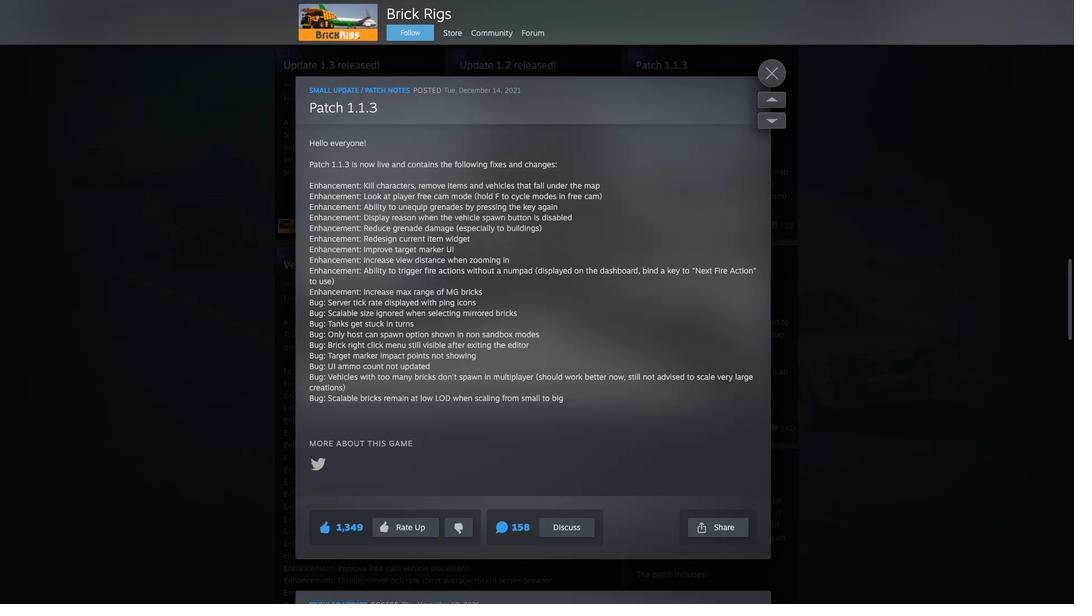 Task type: vqa. For each thing, say whether or not it's contained in the screenshot.
search my friends list icon in the top of the page
no



Task type: locate. For each thing, give the bounding box(es) containing it.
creations) for enhancement: kill characters, remove items and vehicles that fall under the map enhancement: look at player free cam mode (hold f to cycle modes in free cam) enhancement: ability to unequip grenades by pressing the key again enhancement: display reason when the vehicle spawn button is disabled enhancement: reduce grenade damage (especially to buildings) enhancement: redesign current item widget enhancement: improve target marker ui enhancement: increase view distance when zooming in enhancement: ability to trigger fire actions without a numpad (displayed on the dashboard, bind a key to "next fire action" to use) enhancement: increase max range of mg bricks bug: server tick rate displayed with ping icons bug: scalable size ignored when selecting mirrored bricks bug: tanks get stuck in turns bug: only host can spawn option shown in non sandbox modes bug: brick right click menu still visible after exiting the editor bug: target marker impact points not showing bug: ui ammo count not updated bug: vehicles with too many bricks don't spawn in multiplayer (should work better now, still not advised to scale very large creations)
[[636, 597, 672, 604]]

editor inside enhancement: kill characters, remove items and vehicles that fall under the map enhancement: look at player free cam mode (hold f to cycle modes in free cam) enhancement: ability to unequip grenades by pressing the key again enhancement: display reason when the vehicle spawn button is disabled enhancement: reduce grenade damage (especially to buildings) enhancement: redesign current item widget enhancement: improve target marker ui enhancement: increase view distance when zooming in enhancement: ability to trigger fire actions without a numpad (displayed on the dashboard, bind a key to "next fire action" to use) enhancement: increase max range of mg bricks bug: server tick rate displayed with ping icons bug: scalable size ignored when selecting mirrored bricks bug: tanks get stuck in turns bug: only host can spawn option shown in non sandbox modes bug: brick right click menu still visible after exiting the editor bug: target marker impact points not showing bug: ui ammo count not updated bug: vehicles with too many bricks don't spawn in multiplayer (should work better now, still not advised to scale very large creations) bug: scalable bricks remain at low lod when scaling from small to big
[[508, 340, 529, 350]]

for a full list of changes visit the roadmap
[[460, 355, 577, 376]]

1 horizontal spatial fire
[[765, 364, 778, 373]]

0 vertical spatial lots
[[495, 167, 509, 176]]

actions down 434
[[439, 266, 465, 275]]

grenades inside enhancement: kill characters, remove items and vehicles that fall under the map enhancement: look at player free cam mode (hold f to cycle modes in free cam) enhancement: ability to unequip grenades by pressing the key again enhancement: display reason when the vehicle spawn button is disabled enhancement: reduce grenade damage (especially to buildings) enhancement: redesign current item widget enhancement: improve target marker ui enhancement: increase view distance when zooming in enhancement: ability to trigger fire actions without a numpad (displayed on the dashboard, bind a key to "next fire action" to use) enhancement: increase max range of mg bricks bug: server tick rate displayed with ping icons bug: scalable size ignored when selecting mirrored bricks bug: tanks get stuck in turns bug: only host can spawn option shown in non sandbox modes bug: brick right click menu still visible after exiting the editor bug: target marker impact points not showing bug: ui ammo count not updated bug: vehicles with too many bricks don't spawn in multiplayer (should work better now, still not advised to scale very large creations) bug: scalable bricks remain at low lod when scaling from small to big
[[430, 202, 463, 211]]

many inside enhancement: kill characters, remove items and vehicles that fall under the map enhancement: look at player free cam mode (hold f to cycle modes in free cam) enhancement: ability to unequip grenades by pressing the key again enhancement: display reason when the vehicle spawn button is disabled enhancement: reduce grenade damage (especially to buildings) enhancement: redesign current item widget enhancement: improve target marker ui enhancement: increase view distance when zooming in enhancement: ability to trigger fire actions without a numpad (displayed on the dashboard, bind a key to "next fire action" to use) enhancement: increase max range of mg bricks bug: server tick rate displayed with ping icons bug: scalable size ignored when selecting mirrored bricks bug: tanks get stuck in turns bug: only host can spawn option shown in non sandbox modes bug: brick right click menu still visible after exiting the editor bug: target marker impact points not showing bug: ui ammo count not updated bug: vehicles with too many bricks don't spawn in multiplayer (should work better now, still not advised to scale very large creations) bug: scalable bricks remain at low lod when scaling from small to big
[[392, 372, 412, 382]]

damage for enhancement: kill characters, remove items and vehicles that fall under the map enhancement: look at player free cam mode (hold f to cycle modes in free cam) enhancement: ability to unequip grenades by pressing the key again enhancement: display reason when the vehicle spawn button is disabled enhancement: reduce grenade damage (especially to buildings) enhancement: redesign current item widget enhancement: improve target marker ui enhancement: increase view distance when zooming in enhancement: ability to trigger fire actions without a numpad (displayed on the dashboard, bind a key to "next fire action" to use) enhancement: increase max range of mg bricks bug: server tick rate displayed with ping icons bug: scalable size ignored when selecting mirrored bricks bug: tanks get stuck in turns bug: only host can spawn option shown in non sandbox modes bug: brick right click menu still visible after exiting the editor bug: target marker impact points not showing bug: ui ammo count not updated bug: vehicles with too many bricks don't spawn in multiplayer (should work better now, still not advised to scale very large creations)
[[751, 253, 781, 262]]

bricks down be
[[636, 401, 657, 410]]

1 vertical spatial (displayed
[[732, 351, 769, 361]]

2021 down patch 1.1.3
[[660, 81, 675, 88]]

some inside a new update has been released today, which includes a ton of fixes and improvements. try out the pin feature (press or hold u in a vehicle) and blow up some cars with the new grenade!
[[520, 329, 540, 339]]

finally inside 'after a few months of development and testing the new update is finally ready. it includes new features as well as many improvements and bug fixes. here are some of the most interesting changes:'
[[378, 130, 399, 139]]

development
[[365, 117, 412, 127]]

this
[[461, 4, 474, 13]]

1 horizontal spatial kill
[[690, 154, 701, 164]]

use) inside enhancement: kill characters, remove items and vehicles that fall under the map enhancement: look at player free cam mode (hold f to cycle modes in free cam) enhancement: ability to unequip grenades by pressing the key again enhancement: display reason when the vehicle spawn button is disabled enhancement: reduce grenade damage (especially to buildings) enhancement: redesign current item widget enhancement: improve target marker ui enhancement: increase view distance when zooming in enhancement: ability to trigger fire actions without a numpad (displayed on the dashboard, bind a key to "next fire action" to use) enhancement: increase max range of mg bricks bug: server tick rate displayed with ping icons bug: scalable size ignored when selecting mirrored bricks bug: tanks get stuck in turns bug: only host can spawn option shown in non sandbox modes bug: brick right click menu still visible after exiting the editor bug: target marker impact points not showing bug: ui ammo count not updated bug: vehicles with too many bricks don't spawn in multiplayer (should work better now, still not advised to scale very large creations)
[[675, 376, 690, 385]]

multiplayer for enhancement: kill characters, remove items and vehicles that fall under the map enhancement: look at player free cam mode (hold f to cycle modes in free cam) enhancement: ability to unequip grenades by pressing the key again enhancement: display reason when the vehicle spawn button is disabled enhancement: reduce grenade damage (especially to buildings) enhancement: redesign current item widget enhancement: improve target marker ui enhancement: increase view distance when zooming in enhancement: ability to trigger fire actions without a numpad (displayed on the dashboard, bind a key to "next fire action" to use) enhancement: increase max range of mg bricks bug: server tick rate displayed with ping icons bug: scalable size ignored when selecting mirrored bricks bug: tanks get stuck in turns bug: only host can spawn option shown in non sandbox modes bug: brick right click menu still visible after exiting the editor bug: target marker impact points not showing bug: ui ammo count not updated bug: vehicles with too many bricks don't spawn in multiplayer (should work better now, still not advised to scale very large creations) bug: scalable bricks remain at low lod when scaling from small to big
[[493, 372, 533, 382]]

grenade for enhancement: kill characters, remove items and vehicles that fall under the map enhancement: look at player free cam mode (hold f to cycle modes in free cam) enhancement: ability to unequip grenades by pressing the key again enhancement: display reason when the vehicle spawn button is disabled enhancement: reduce grenade damage (especially to buildings) enhancement: redesign current item widget enhancement: improve target marker ui enhancement: increase view distance when zooming in enhancement: ability to trigger fire actions without a numpad (displayed on the dashboard, bind a key to "next fire action" to use) enhancement: increase max range of mg bricks bug: server tick rate displayed with ping icons bug: scalable size ignored when selecting mirrored bricks bug: tanks get stuck in turns bug: only host can spawn option shown in non sandbox modes bug: brick right click menu still visible after exiting the editor bug: target marker impact points not showing bug: ui ammo count not updated bug: vehicles with too many bricks don't spawn in multiplayer (should work better now, still not advised to scale very large creations) bug: scalable bricks remain at low lod when scaling from small to big
[[393, 223, 422, 233]]

interesting
[[350, 167, 388, 176]]

ammo
[[338, 361, 361, 371], [665, 548, 687, 558]]

version 1.1 released!
[[284, 258, 383, 271]]

kill for enhancement: kill characters, remove items and vehicles that fall under the map enhancement: look at player free cam mode (hold f to cycle modes in free cam) enhancement: ability to unequip grenades by pressing the key again enhancement: display reason when the vehicle spawn button is disabled enhancement: reduce grenade damage (especially to buildings) enhancement: redesign current item widget enhancement: improve target marker ui enhancement: increase view distance when zooming in enhancement: ability to trigger fire actions without a numpad (displayed on the dashboard, bind a key to "next fire action" to use) enhancement: increase max range of mg bricks bug: server tick rate displayed with ping icons bug: scalable size ignored when selecting mirrored bricks bug: tanks get stuck in turns bug: only host can spawn option shown in non sandbox modes bug: brick right click menu still visible after exiting the editor bug: target marker impact points not showing bug: ui ammo count not updated bug: vehicles with too many bricks don't spawn in multiplayer (should work better now, still not advised to scale very large creations) bug: scalable bricks remain at low lod when scaling from small to big
[[364, 181, 374, 190]]

1 horizontal spatial lots
[[495, 167, 509, 176]]

and inside , tons of bugs were fixed and lots of other improvements were made. here are some cool things you can try out right now:
[[480, 167, 493, 176]]

0 vertical spatial fps
[[668, 502, 681, 511]]

hello everyone! for update 1.2 released!
[[460, 93, 517, 102]]

range for enhancement: kill characters, remove items and vehicles that fall under the map enhancement: look at player free cam mode (hold f to cycle modes in free cam) enhancement: ability to unequip grenades by pressing the key again enhancement: display reason when the vehicle spawn button is disabled enhancement: reduce grenade damage (especially to buildings) enhancement: redesign current item widget enhancement: improve target marker ui enhancement: increase view distance when zooming in enhancement: ability to trigger fire actions without a numpad (displayed on the dashboard, bind a key to "next fire action" to use) enhancement: increase max range of mg bricks bug: server tick rate displayed with ping icons bug: scalable size ignored when selecting mirrored bricks bug: tanks get stuck in turns bug: only host can spawn option shown in non sandbox modes bug: brick right click menu still visible after exiting the editor bug: target marker impact points not showing bug: ui ammo count not updated bug: vehicles with too many bricks don't spawn in multiplayer (should work better now, still not advised to scale very large creations)
[[740, 388, 761, 398]]

target inside enhancement: kill characters, remove items and vehicles that fall under the map enhancement: look at player free cam mode (hold f to cycle modes in free cam) enhancement: ability to unequip grenades by pressing the key again enhancement: display reason when the vehicle spawn button is disabled enhancement: reduce grenade damage (especially to buildings) enhancement: redesign current item widget enhancement: improve target marker ui enhancement: increase view distance when zooming in enhancement: ability to trigger fire actions without a numpad (displayed on the dashboard, bind a key to "next fire action" to use) enhancement: increase max range of mg bricks bug: server tick rate displayed with ping icons bug: scalable size ignored when selecting mirrored bricks bug: tanks get stuck in turns bug: only host can spawn option shown in non sandbox modes bug: brick right click menu still visible after exiting the editor bug: target marker impact points not showing bug: ui ammo count not updated bug: vehicles with too many bricks don't spawn in multiplayer (should work better now, still not advised to scale very large creations)
[[655, 524, 677, 533]]

visible for enhancement: kill characters, remove items and vehicles that fall under the map enhancement: look at player free cam mode (hold f to cycle modes in free cam) enhancement: ability to unequip grenades by pressing the key again enhancement: display reason when the vehicle spawn button is disabled enhancement: reduce grenade damage (especially to buildings) enhancement: redesign current item widget enhancement: improve target marker ui enhancement: increase view distance when zooming in enhancement: ability to trigger fire actions without a numpad (displayed on the dashboard, bind a key to "next fire action" to use) enhancement: increase max range of mg bricks bug: server tick rate displayed with ping icons bug: scalable size ignored when selecting mirrored bricks bug: tanks get stuck in turns bug: only host can spawn option shown in non sandbox modes bug: brick right click menu still visible after exiting the editor bug: target marker impact points not showing bug: ui ammo count not updated bug: vehicles with too many bricks don't spawn in multiplayer (should work better now, still not advised to scale very large creations) bug: scalable bricks remain at low lod when scaling from small to big
[[423, 340, 446, 350]]

work inside enhancement: kill characters, remove items and vehicles that fall under the map enhancement: look at player free cam mode (hold f to cycle modes in free cam) enhancement: ability to unequip grenades by pressing the key again enhancement: display reason when the vehicle spawn button is disabled enhancement: reduce grenade damage (especially to buildings) enhancement: redesign current item widget enhancement: improve target marker ui enhancement: increase view distance when zooming in enhancement: ability to trigger fire actions without a numpad (displayed on the dashboard, bind a key to "next fire action" to use) enhancement: increase max range of mg bricks bug: server tick rate displayed with ping icons bug: scalable size ignored when selecting mirrored bricks bug: tanks get stuck in turns bug: only host can spawn option shown in non sandbox modes bug: brick right click menu still visible after exiting the editor bug: target marker impact points not showing bug: ui ammo count not updated bug: vehicles with too many bricks don't spawn in multiplayer (should work better now, still not advised to scale very large creations)
[[742, 573, 759, 582]]

1 vertical spatial pressing
[[683, 216, 713, 225]]

actions inside enhancement: kill characters, remove items and vehicles that fall under the map enhancement: look at player free cam mode (hold f to cycle modes in free cam) enhancement: ability to unequip grenades by pressing the key again enhancement: display reason when the vehicle spawn button is disabled enhancement: reduce grenade damage (especially to buildings) enhancement: redesign current item widget enhancement: improve target marker ui enhancement: increase view distance when zooming in enhancement: ability to trigger fire actions without a numpad (displayed on the dashboard, bind a key to "next fire action" to use) enhancement: increase max range of mg bricks bug: server tick rate displayed with ping icons bug: scalable size ignored when selecting mirrored bricks bug: tanks get stuck in turns bug: only host can spawn option shown in non sandbox modes bug: brick right click menu still visible after exiting the editor bug: target marker impact points not showing bug: ui ammo count not updated bug: vehicles with too many bricks don't spawn in multiplayer (should work better now, still not advised to scale very large creations) bug: scalable bricks remain at low lod when scaling from small to big
[[439, 266, 465, 275]]

displayed up sounds
[[711, 413, 746, 422]]

everyone! down "dec 14, 2021"
[[657, 93, 693, 102]]

1 vertical spatial following
[[455, 159, 488, 169]]

rate up
[[396, 522, 425, 532]]

option inside enhancement: kill characters, remove items and vehicles that fall under the map enhancement: look at player free cam mode (hold f to cycle modes in free cam) enhancement: ability to unequip grenades by pressing the key again enhancement: display reason when the vehicle spawn button is disabled enhancement: reduce grenade damage (especially to buildings) enhancement: redesign current item widget enhancement: improve target marker ui enhancement: increase view distance when zooming in enhancement: ability to trigger fire actions without a numpad (displayed on the dashboard, bind a key to "next fire action" to use) enhancement: increase max range of mg bricks bug: server tick rate displayed with ping icons bug: scalable size ignored when selecting mirrored bricks bug: tanks get stuck in turns bug: only host can spawn option shown in non sandbox modes bug: brick right click menu still visible after exiting the editor bug: target marker impact points not showing bug: ui ammo count not updated bug: vehicles with too many bricks don't spawn in multiplayer (should work better now, still not advised to scale very large creations)
[[732, 474, 756, 484]]

0 horizontal spatial distance
[[415, 255, 445, 265]]

grenade for enhancement: kill characters, remove items and vehicles that fall under the map enhancement: look at player free cam mode (hold f to cycle modes in free cam) enhancement: ability to unequip grenades by pressing the key again enhancement: display reason when the vehicle spawn button is disabled enhancement: reduce grenade damage (especially to buildings) enhancement: redesign current item widget enhancement: improve target marker ui enhancement: increase view distance when zooming in enhancement: ability to trigger fire actions without a numpad (displayed on the dashboard, bind a key to "next fire action" to use) enhancement: increase max range of mg bricks bug: server tick rate displayed with ping icons bug: scalable size ignored when selecting mirrored bricks bug: tanks get stuck in turns bug: only host can spawn option shown in non sandbox modes bug: brick right click menu still visible after exiting the editor bug: target marker impact points not showing bug: ui ammo count not updated bug: vehicles with too many bricks don't spawn in multiplayer (should work better now, still not advised to scale very large creations)
[[719, 253, 749, 262]]

until
[[396, 403, 412, 413]]

out up grenade!
[[297, 329, 309, 339]]

key left 1,452
[[729, 216, 742, 225]]

map
[[772, 167, 788, 176], [584, 181, 600, 190]]

ignored up or
[[376, 308, 404, 318]]

were down fixed
[[460, 179, 477, 189]]

target inside enhancement: kill characters, remove items and vehicles that fall under the map enhancement: look at player free cam mode (hold f to cycle modes in free cam) enhancement: ability to unequip grenades by pressing the key again enhancement: display reason when the vehicle spawn button is disabled enhancement: reduce grenade damage (especially to buildings) enhancement: redesign current item widget enhancement: improve target marker ui enhancement: increase view distance when zooming in enhancement: ability to trigger fire actions without a numpad (displayed on the dashboard, bind a key to "next fire action" to use) enhancement: increase max range of mg bricks bug: server tick rate displayed with ping icons bug: scalable size ignored when selecting mirrored bricks bug: tanks get stuck in turns bug: only host can spawn option shown in non sandbox modes bug: brick right click menu still visible after exiting the editor bug: target marker impact points not showing bug: ui ammo count not updated bug: vehicles with too many bricks don't spawn in multiplayer (should work better now, still not advised to scale very large creations) bug: scalable bricks remain at low lod when scaling from small to big
[[328, 351, 351, 360]]

fixes
[[671, 130, 688, 139], [490, 159, 506, 169], [515, 317, 532, 327], [637, 342, 653, 351]]

the inside "for a full list of changes visit the roadmap"
[[565, 355, 577, 364]]

use) for enhancement: kill characters, remove items and vehicles that fall under the map enhancement: look at player free cam mode (hold f to cycle modes in free cam) enhancement: ability to unequip grenades by pressing the key again enhancement: display reason when the vehicle spawn button is disabled enhancement: reduce grenade damage (especially to buildings) enhancement: redesign current item widget enhancement: improve target marker ui enhancement: increase view distance when zooming in enhancement: ability to trigger fire actions without a numpad (displayed on the dashboard, bind a key to "next fire action" to use) enhancement: increase max range of mg bricks bug: server tick rate displayed with ping icons bug: scalable size ignored when selecting mirrored bricks bug: tanks get stuck in turns bug: only host can spawn option shown in non sandbox modes bug: brick right click menu still visible after exiting the editor bug: target marker impact points not showing bug: ui ammo count not updated bug: vehicles with too many bricks don't spawn in multiplayer (should work better now, still not advised to scale very large creations)
[[675, 376, 690, 385]]

1 horizontal spatial finally
[[508, 130, 530, 139]]

2 new: from the top
[[642, 391, 661, 401]]

2 cycle from the left
[[696, 191, 715, 201]]

rate up motor
[[695, 413, 709, 422]]

0 vertical spatial rate
[[368, 298, 382, 307]]

host for enhancement: kill characters, remove items and vehicles that fall under the map enhancement: look at player free cam mode (hold f to cycle modes in free cam) enhancement: ability to unequip grenades by pressing the key again enhancement: display reason when the vehicle spawn button is disabled enhancement: reduce grenade damage (especially to buildings) enhancement: redesign current item widget enhancement: improve target marker ui enhancement: increase view distance when zooming in enhancement: ability to trigger fire actions without a numpad (displayed on the dashboard, bind a key to "next fire action" to use) enhancement: increase max range of mg bricks bug: server tick rate displayed with ping icons bug: scalable size ignored when selecting mirrored bricks bug: tanks get stuck in turns bug: only host can spawn option shown in non sandbox modes bug: brick right click menu still visible after exiting the editor bug: target marker impact points not showing bug: ui ammo count not updated bug: vehicles with too many bricks don't spawn in multiplayer (should work better now, still not advised to scale very large creations) bug: scalable bricks remain at low lod when scaling from small to big
[[347, 329, 363, 339]]

1 f from the left
[[495, 191, 499, 201]]

rate left (host
[[406, 576, 420, 585]]

dashboard, for enhancement: kill characters, remove items and vehicles that fall under the map enhancement: look at player free cam mode (hold f to cycle modes in free cam) enhancement: ability to unequip grenades by pressing the key again enhancement: display reason when the vehicle spawn button is disabled enhancement: reduce grenade damage (especially to buildings) enhancement: redesign current item widget enhancement: improve target marker ui enhancement: increase view distance when zooming in enhancement: ability to trigger fire actions without a numpad (displayed on the dashboard, bind a key to "next fire action" to use) enhancement: increase max range of mg bricks bug: server tick rate displayed with ping icons bug: scalable size ignored when selecting mirrored bricks bug: tanks get stuck in turns bug: only host can spawn option shown in non sandbox modes bug: brick right click menu still visible after exiting the editor bug: target marker impact points not showing bug: ui ammo count not updated bug: vehicles with too many bricks don't spawn in multiplayer (should work better now, still not advised to scale very large creations) bug: scalable bricks remain at low lod when scaling from small to big
[[600, 266, 640, 275]]

of
[[452, 4, 459, 13], [355, 117, 363, 127], [487, 142, 494, 152], [561, 154, 568, 164], [306, 167, 313, 176], [511, 167, 518, 176], [437, 287, 444, 296], [505, 317, 513, 327], [760, 329, 768, 339], [506, 355, 514, 364], [763, 388, 771, 398], [774, 508, 781, 517], [418, 539, 425, 548], [411, 551, 418, 561], [396, 588, 404, 597]]

distance for enhancement: kill characters, remove items and vehicles that fall under the map enhancement: look at player free cam mode (hold f to cycle modes in free cam) enhancement: ability to unequip grenades by pressing the key again enhancement: display reason when the vehicle spawn button is disabled enhancement: reduce grenade damage (especially to buildings) enhancement: redesign current item widget enhancement: improve target marker ui enhancement: increase view distance when zooming in enhancement: ability to trigger fire actions without a numpad (displayed on the dashboard, bind a key to "next fire action" to use) enhancement: increase max range of mg bricks bug: server tick rate displayed with ping icons bug: scalable size ignored when selecting mirrored bricks bug: tanks get stuck in turns bug: only host can spawn option shown in non sandbox modes bug: brick right click menu still visible after exiting the editor bug: target marker impact points not showing bug: ui ammo count not updated bug: vehicles with too many bricks don't spawn in multiplayer (should work better now, still not advised to scale very large creations)
[[742, 314, 772, 324]]

car
[[369, 440, 380, 450]]

advised inside enhancement: kill characters, remove items and vehicles that fall under the map enhancement: look at player free cam mode (hold f to cycle modes in free cam) enhancement: ability to unequip grenades by pressing the key again enhancement: display reason when the vehicle spawn button is disabled enhancement: reduce grenade damage (especially to buildings) enhancement: redesign current item widget enhancement: improve target marker ui enhancement: increase view distance when zooming in enhancement: ability to trigger fire actions without a numpad (displayed on the dashboard, bind a key to "next fire action" to use) enhancement: increase max range of mg bricks bug: server tick rate displayed with ping icons bug: scalable size ignored when selecting mirrored bricks bug: tanks get stuck in turns bug: only host can spawn option shown in non sandbox modes bug: brick right click menu still visible after exiting the editor bug: target marker impact points not showing bug: ui ammo count not updated bug: vehicles with too many bricks don't spawn in multiplayer (should work better now, still not advised to scale very large creations)
[[684, 585, 712, 595]]

1 vertical spatial menu
[[712, 499, 733, 509]]

been up "(press"
[[351, 317, 369, 327]]

small
[[521, 393, 540, 403]]

points for enhancement: kill characters, remove items and vehicles that fall under the map enhancement: look at player free cam mode (hold f to cycle modes in free cam) enhancement: ability to unequip grenades by pressing the key again enhancement: display reason when the vehicle spawn button is disabled enhancement: reduce grenade damage (especially to buildings) enhancement: redesign current item widget enhancement: improve target marker ui enhancement: increase view distance when zooming in enhancement: ability to trigger fire actions without a numpad (displayed on the dashboard, bind a key to "next fire action" to use) enhancement: increase max range of mg bricks bug: server tick rate displayed with ping icons bug: scalable size ignored when selecting mirrored bricks bug: tanks get stuck in turns bug: only host can spawn option shown in non sandbox modes bug: brick right click menu still visible after exiting the editor bug: target marker impact points not showing bug: ui ammo count not updated bug: vehicles with too many bricks don't spawn in multiplayer (should work better now, still not advised to scale very large creations)
[[734, 524, 756, 533]]

showing for enhancement: kill characters, remove items and vehicles that fall under the map enhancement: look at player free cam mode (hold f to cycle modes in free cam) enhancement: ability to unequip grenades by pressing the key again enhancement: display reason when the vehicle spawn button is disabled enhancement: reduce grenade damage (especially to buildings) enhancement: redesign current item widget enhancement: improve target marker ui enhancement: increase view distance when zooming in enhancement: ability to trigger fire actions without a numpad (displayed on the dashboard, bind a key to "next fire action" to use) enhancement: increase max range of mg bricks bug: server tick rate displayed with ping icons bug: scalable size ignored when selecting mirrored bricks bug: tanks get stuck in turns bug: only host can spawn option shown in non sandbox modes bug: brick right click menu still visible after exiting the editor bug: target marker impact points not showing bug: ui ammo count not updated bug: vehicles with too many bricks don't spawn in multiplayer (should work better now, still not advised to scale very large creations)
[[636, 536, 666, 545]]

stuck right #1
[[692, 462, 711, 472]]

2 (hold from the left
[[659, 191, 678, 201]]

showing up 'adding'
[[636, 536, 666, 545]]

tick for enhancement: kill characters, remove items and vehicles that fall under the map enhancement: look at player free cam mode (hold f to cycle modes in free cam) enhancement: ability to unequip grenades by pressing the key again enhancement: display reason when the vehicle spawn button is disabled enhancement: reduce grenade damage (especially to buildings) enhancement: redesign current item widget enhancement: improve target marker ui enhancement: increase view distance when zooming in enhancement: ability to trigger fire actions without a numpad (displayed on the dashboard, bind a key to "next fire action" to use) enhancement: increase max range of mg bricks bug: server tick rate displayed with ping icons bug: scalable size ignored when selecting mirrored bricks bug: tanks get stuck in turns bug: only host can spawn option shown in non sandbox modes bug: brick right click menu still visible after exiting the editor bug: target marker impact points not showing bug: ui ammo count not updated bug: vehicles with too many bricks don't spawn in multiplayer (should work better now, still not advised to scale very large creations) bug: scalable bricks remain at low lod when scaling from small to big
[[353, 298, 366, 307]]

bind for enhancement: kill characters, remove items and vehicles that fall under the map enhancement: look at player free cam mode (hold f to cycle modes in free cam) enhancement: ability to unequip grenades by pressing the key again enhancement: display reason when the vehicle spawn button is disabled enhancement: reduce grenade damage (especially to buildings) enhancement: redesign current item widget enhancement: improve target marker ui enhancement: increase view distance when zooming in enhancement: ability to trigger fire actions without a numpad (displayed on the dashboard, bind a key to "next fire action" to use) enhancement: increase max range of mg bricks bug: server tick rate displayed with ping icons bug: scalable size ignored when selecting mirrored bricks bug: tanks get stuck in turns bug: only host can spawn option shown in non sandbox modes bug: brick right click menu still visible after exiting the editor bug: target marker impact points not showing bug: ui ammo count not updated bug: vehicles with too many bricks don't spawn in multiplayer (should work better now, still not advised to scale very large creations) bug: scalable bricks remain at low lod when scaling from small to big
[[643, 266, 658, 275]]

1 vertical spatial grenade
[[719, 253, 749, 262]]

range inside enhancement: kill characters, remove items and vehicles that fall under the map enhancement: look at player free cam mode (hold f to cycle modes in free cam) enhancement: ability to unequip grenades by pressing the key again enhancement: display reason when the vehicle spawn button is disabled enhancement: reduce grenade damage (especially to buildings) enhancement: redesign current item widget enhancement: improve target marker ui enhancement: increase view distance when zooming in enhancement: ability to trigger fire actions without a numpad (displayed on the dashboard, bind a key to "next fire action" to use) enhancement: increase max range of mg bricks bug: server tick rate displayed with ping icons bug: scalable size ignored when selecting mirrored bricks bug: tanks get stuck in turns bug: only host can spawn option shown in non sandbox modes bug: brick right click menu still visible after exiting the editor bug: target marker impact points not showing bug: ui ammo count not updated bug: vehicles with too many bricks don't spawn in multiplayer (should work better now, still not advised to scale very large creations)
[[740, 388, 761, 398]]

2 vertical spatial browser
[[523, 576, 552, 585]]

fire inside enhancement: kill characters, remove items and vehicles that fall under the map enhancement: look at player free cam mode (hold f to cycle modes in free cam) enhancement: ability to unequip grenades by pressing the key again enhancement: display reason when the vehicle spawn button is disabled enhancement: reduce grenade damage (especially to buildings) enhancement: redesign current item widget enhancement: improve target marker ui enhancement: increase view distance when zooming in enhancement: ability to trigger fire actions without a numpad (displayed on the dashboard, bind a key to "next fire action" to use) enhancement: increase max range of mg bricks bug: server tick rate displayed with ping icons bug: scalable size ignored when selecting mirrored bricks bug: tanks get stuck in turns bug: only host can spawn option shown in non sandbox modes bug: brick right click menu still visible after exiting the editor bug: target marker impact points not showing bug: ui ammo count not updated bug: vehicles with too many bricks don't spawn in multiplayer (should work better now, still not advised to scale very large creations)
[[765, 364, 778, 373]]

after inside the first patch after the new update has been released! i tried to address a lot of the initial feedback about the overall ui design as well as various bugs and issues that have been found.
[[691, 496, 708, 505]]

cars
[[542, 329, 557, 339]]

cam
[[760, 179, 776, 189], [434, 191, 449, 201], [386, 563, 401, 573]]

host for enhancement: kill characters, remove items and vehicles that fall under the map enhancement: look at player free cam mode (hold f to cycle modes in free cam) enhancement: ability to unequip grenades by pressing the key again enhancement: display reason when the vehicle spawn button is disabled enhancement: reduce grenade damage (especially to buildings) enhancement: redesign current item widget enhancement: improve target marker ui enhancement: increase view distance when zooming in enhancement: ability to trigger fire actions without a numpad (displayed on the dashboard, bind a key to "next fire action" to use) enhancement: increase max range of mg bricks bug: server tick rate displayed with ping icons bug: scalable size ignored when selecting mirrored bricks bug: tanks get stuck in turns bug: only host can spawn option shown in non sandbox modes bug: brick right click menu still visible after exiting the editor bug: target marker impact points not showing bug: ui ammo count not updated bug: vehicles with too many bricks don't spawn in multiplayer (should work better now, still not advised to scale very large creations)
[[674, 474, 689, 484]]

1 reflection from the left
[[369, 416, 403, 425]]

0 vertical spatial feature
[[339, 329, 365, 339]]

after inside enhancement: kill characters, remove items and vehicles that fall under the map enhancement: look at player free cam mode (hold f to cycle modes in free cam) enhancement: ability to unequip grenades by pressing the key again enhancement: display reason when the vehicle spawn button is disabled enhancement: reduce grenade damage (especially to buildings) enhancement: redesign current item widget enhancement: improve target marker ui enhancement: increase view distance when zooming in enhancement: ability to trigger fire actions without a numpad (displayed on the dashboard, bind a key to "next fire action" to use) enhancement: increase max range of mg bricks bug: server tick rate displayed with ping icons bug: scalable size ignored when selecting mirrored bricks bug: tanks get stuck in turns bug: only host can spawn option shown in non sandbox modes bug: brick right click menu still visible after exiting the editor bug: target marker impact points not showing bug: ui ammo count not updated bug: vehicles with too many bricks don't spawn in multiplayer (should work better now, still not advised to scale very large creations) bug: scalable bricks remain at low lod when scaling from small to big
[[448, 340, 465, 350]]

and inside feature: pin vehicles feature: he grenade enhancement: sunny weather with snow on the ground enhancement: stay in warmup until enough players join enhancement: improve reflection cubemap detail and disabled screen space reflection enhancement: scoreboard column labels enhancement: improve car handling enhancement: recently used category for the vehicle browser enhancement: outline around vehicle thumbnails enhancement: character lod's enhancement: loadout container mesh enhancement: increase respawn delay for more looting time enhancement: increase chat history length enhancement: improve ugc browser read only properties enhancement: improve performance of findfocusedbrick (huge fps drop when right clicking while in a vehicle with lots of bricks) enhancement: improve free cam vehicle placement enhancement: display server tick rate (host average fps) in server browser enhancement: display number of bricks with aerodynamics enabled
[[464, 416, 477, 425]]

0 horizontal spatial it
[[426, 130, 431, 139]]

0 vertical spatial points
[[407, 351, 429, 360]]

0 vertical spatial advised
[[657, 372, 685, 382]]

1 horizontal spatial editor
[[696, 511, 717, 521]]

dec 14, 2021
[[636, 81, 675, 88]]

scalable left the e-
[[655, 437, 685, 447]]

new inside today another patch has been released to the main branch. it includes a ton of bug fixes as well as some new things:
[[715, 342, 730, 351]]

reduce down actuators,
[[364, 223, 391, 233]]

multiplayer
[[493, 372, 533, 382], [671, 453, 711, 462], [670, 573, 710, 582]]

includes down testing
[[284, 142, 313, 152]]

fps
[[668, 502, 681, 511], [516, 539, 529, 548]]

0 horizontal spatial option
[[406, 329, 429, 339]]

1 vertical spatial bind
[[693, 364, 708, 373]]

ammo inside enhancement: kill characters, remove items and vehicles that fall under the map enhancement: look at player free cam mode (hold f to cycle modes in free cam) enhancement: ability to unequip grenades by pressing the key again enhancement: display reason when the vehicle spawn button is disabled enhancement: reduce grenade damage (especially to buildings) enhancement: redesign current item widget enhancement: improve target marker ui enhancement: increase view distance when zooming in enhancement: ability to trigger fire actions without a numpad (displayed on the dashboard, bind a key to "next fire action" to use) enhancement: increase max range of mg bricks bug: server tick rate displayed with ping icons bug: scalable size ignored when selecting mirrored bricks bug: tanks get stuck in turns bug: only host can spawn option shown in non sandbox modes bug: brick right click menu still visible after exiting the editor bug: target marker impact points not showing bug: ui ammo count not updated bug: vehicles with too many bricks don't spawn in multiplayer (should work better now, still not advised to scale very large creations)
[[665, 548, 687, 558]]

most down the features
[[329, 167, 347, 176]]

2021 inside small update / patch notes posted tue, december 14, 2021 patch 1.1.3
[[505, 86, 521, 95]]

mode inside enhancement: kill characters, remove items and vehicles that fall under the map enhancement: look at player free cam mode (hold f to cycle modes in free cam) enhancement: ability to unequip grenades by pressing the key again enhancement: display reason when the vehicle spawn button is disabled enhancement: reduce grenade damage (especially to buildings) enhancement: redesign current item widget enhancement: improve target marker ui enhancement: increase view distance when zooming in enhancement: ability to trigger fire actions without a numpad (displayed on the dashboard, bind a key to "next fire action" to use) enhancement: increase max range of mg bricks bug: server tick rate displayed with ping icons bug: scalable size ignored when selecting mirrored bricks bug: tanks get stuck in turns bug: only host can spawn option shown in non sandbox modes bug: brick right click menu still visible after exiting the editor bug: target marker impact points not showing bug: ui ammo count not updated bug: vehicles with too many bricks don't spawn in multiplayer (should work better now, still not advised to scale very large creations)
[[636, 191, 657, 201]]

0 vertical spatial don't
[[438, 372, 457, 382]]

8 - from the top
[[637, 514, 640, 524]]

4 fixed: from the top
[[642, 514, 663, 524]]

were down received
[[591, 154, 608, 164]]

category
[[391, 453, 423, 462]]

1 vertical spatial max
[[723, 388, 738, 398]]

disabled
[[542, 213, 572, 222], [723, 241, 753, 250], [648, 379, 678, 388], [480, 416, 510, 425]]

2 f from the left
[[680, 191, 684, 201]]

1 vertical spatial now,
[[636, 585, 653, 595]]

increase
[[364, 255, 394, 265], [364, 287, 394, 296], [690, 314, 720, 324], [690, 388, 720, 398], [338, 502, 368, 511], [338, 514, 368, 524]]

cycle inside enhancement: kill characters, remove items and vehicles that fall under the map enhancement: look at player free cam mode (hold f to cycle modes in free cam) enhancement: ability to unequip grenades by pressing the key again enhancement: display reason when the vehicle spawn button is disabled enhancement: reduce grenade damage (especially to buildings) enhancement: redesign current item widget enhancement: improve target marker ui enhancement: increase view distance when zooming in enhancement: ability to trigger fire actions without a numpad (displayed on the dashboard, bind a key to "next fire action" to use) enhancement: increase max range of mg bricks bug: server tick rate displayed with ping icons bug: scalable size ignored when selecting mirrored bricks bug: tanks get stuck in turns bug: only host can spawn option shown in non sandbox modes bug: brick right click menu still visible after exiting the editor bug: target marker impact points not showing bug: ui ammo count not updated bug: vehicles with too many bricks don't spawn in multiplayer (should work better now, still not advised to scale very large creations) bug: scalable bricks remain at low lod when scaling from small to big
[[511, 191, 530, 201]]

are right here
[[333, 4, 344, 13]]

(automatically
[[705, 403, 756, 413]]

1 vertical spatial ignored
[[703, 437, 730, 447]]

1 vertical spatial it
[[493, 130, 498, 139]]

"next for enhancement: kill characters, remove items and vehicles that fall under the map enhancement: look at player free cam mode (hold f to cycle modes in free cam) enhancement: ability to unequip grenades by pressing the key again enhancement: display reason when the vehicle spawn button is disabled enhancement: reduce grenade damage (especially to buildings) enhancement: redesign current item widget enhancement: improve target marker ui enhancement: increase view distance when zooming in enhancement: ability to trigger fire actions without a numpad (displayed on the dashboard, bind a key to "next fire action" to use) enhancement: increase max range of mg bricks bug: server tick rate displayed with ping icons bug: scalable size ignored when selecting mirrored bricks bug: tanks get stuck in turns bug: only host can spawn option shown in non sandbox modes bug: brick right click menu still visible after exiting the editor bug: target marker impact points not showing bug: ui ammo count not updated bug: vehicles with too many bricks don't spawn in multiplayer (should work better now, still not advised to scale very large creations)
[[742, 364, 762, 373]]

vehicles inside - new: auto counter steering feature (can be disabled in gameplay settings) - new: tiny 1sx1sx1s camera brick - new: first aid kit (automatically used when in the inventory) - new: better e-motor sounds - fixed: vehicles not moving for other clients in multiplayer - fixed: 90 degree actuator limits not saved - fixed: changing other video settings disables fps limit - fixed: clients can spawn vehicles above the brick limit - fixed: attachments removed after adding weapons to vehicle inventory - fixed: wing bricks not mirrored correctly - fixed: always on couplings cause invisible bricks
[[733, 514, 762, 524]]

grenade inside enhancement: kill characters, remove items and vehicles that fall under the map enhancement: look at player free cam mode (hold f to cycle modes in free cam) enhancement: ability to unequip grenades by pressing the key again enhancement: display reason when the vehicle spawn button is disabled enhancement: reduce grenade damage (especially to buildings) enhancement: redesign current item widget enhancement: improve target marker ui enhancement: increase view distance when zooming in enhancement: ability to trigger fire actions without a numpad (displayed on the dashboard, bind a key to "next fire action" to use) enhancement: increase max range of mg bricks bug: server tick rate displayed with ping icons bug: scalable size ignored when selecting mirrored bricks bug: tanks get stuck in turns bug: only host can spawn option shown in non sandbox modes bug: brick right click menu still visible after exiting the editor bug: target marker impact points not showing bug: ui ammo count not updated bug: vehicles with too many bricks don't spawn in multiplayer (should work better now, still not advised to scale very large creations) bug: scalable bricks remain at low lod when scaling from small to big
[[393, 223, 422, 233]]

scale up the 1sx1sx1s
[[697, 372, 715, 382]]

following down "dec 14, 2021"
[[636, 130, 669, 139]]

vehicles up correctly
[[655, 561, 684, 570]]

9 - from the top
[[637, 539, 640, 548]]

and inside - improvement: simpler and more
[[724, 594, 737, 604]]

0 horizontal spatial tick
[[353, 298, 366, 307]]

1 vertical spatial "next
[[742, 364, 762, 373]]

1 vertical spatial count
[[690, 548, 710, 558]]

distance for enhancement: kill characters, remove items and vehicles that fall under the map enhancement: look at player free cam mode (hold f to cycle modes in free cam) enhancement: ability to unequip grenades by pressing the key again enhancement: display reason when the vehicle spawn button is disabled enhancement: reduce grenade damage (especially to buildings) enhancement: redesign current item widget enhancement: improve target marker ui enhancement: increase view distance when zooming in enhancement: ability to trigger fire actions without a numpad (displayed on the dashboard, bind a key to "next fire action" to use) enhancement: increase max range of mg bricks bug: server tick rate displayed with ping icons bug: scalable size ignored when selecting mirrored bricks bug: tanks get stuck in turns bug: only host can spawn option shown in non sandbox modes bug: brick right click menu still visible after exiting the editor bug: target marker impact points not showing bug: ui ammo count not updated bug: vehicles with too many bricks don't spawn in multiplayer (should work better now, still not advised to scale very large creations) bug: scalable bricks remain at low lod when scaling from small to big
[[415, 255, 445, 265]]

1 horizontal spatial released
[[749, 317, 779, 327]]

can inside , tons of bugs were fixed and lots of other improvements were made. here are some cool things you can try out right now:
[[573, 191, 586, 201]]

1 released from the left
[[371, 317, 402, 327]]

6 fixed: from the top
[[642, 563, 663, 573]]

0 horizontal spatial click
[[367, 340, 383, 350]]

released! up initial
[[657, 508, 690, 517]]

6 - from the top
[[637, 465, 640, 474]]

unequip inside enhancement: kill characters, remove items and vehicles that fall under the map enhancement: look at player free cam mode (hold f to cycle modes in free cam) enhancement: ability to unequip grenades by pressing the key again enhancement: display reason when the vehicle spawn button is disabled enhancement: reduce grenade damage (especially to buildings) enhancement: redesign current item widget enhancement: improve target marker ui enhancement: increase view distance when zooming in enhancement: ability to trigger fire actions without a numpad (displayed on the dashboard, bind a key to "next fire action" to use) enhancement: increase max range of mg bricks bug: server tick rate displayed with ping icons bug: scalable size ignored when selecting mirrored bricks bug: tanks get stuck in turns bug: only host can spawn option shown in non sandbox modes bug: brick right click menu still visible after exiting the editor bug: target marker impact points not showing bug: ui ammo count not updated bug: vehicles with too many bricks don't spawn in multiplayer (should work better now, still not advised to scale very large creations) bug: scalable bricks remain at low lod when scaling from small to big
[[398, 202, 427, 211]]

many for enhancement: kill characters, remove items and vehicles that fall under the map enhancement: look at player free cam mode (hold f to cycle modes in free cam) enhancement: ability to unequip grenades by pressing the key again enhancement: display reason when the vehicle spawn button is disabled enhancement: reduce grenade damage (especially to buildings) enhancement: redesign current item widget enhancement: improve target marker ui enhancement: increase view distance when zooming in enhancement: ability to trigger fire actions without a numpad (displayed on the dashboard, bind a key to "next fire action" to use) enhancement: increase max range of mg bricks bug: server tick rate displayed with ping icons bug: scalable size ignored when selecting mirrored bricks bug: tanks get stuck in turns bug: only host can spawn option shown in non sandbox modes bug: brick right click menu still visible after exiting the editor bug: target marker impact points not showing bug: ui ammo count not updated bug: vehicles with too many bricks don't spawn in multiplayer (should work better now, still not advised to scale very large creations) bug: scalable bricks remain at low lod when scaling from small to big
[[392, 372, 412, 382]]

can left try
[[573, 191, 586, 201]]

update up pin
[[309, 317, 334, 327]]

feature up settings)
[[744, 366, 770, 376]]

158 up (huge
[[512, 521, 530, 533]]

again for enhancement: kill characters, remove items and vehicles that fall under the map enhancement: look at player free cam mode (hold f to cycle modes in free cam) enhancement: ability to unequip grenades by pressing the key again enhancement: display reason when the vehicle spawn button is disabled enhancement: reduce grenade damage (especially to buildings) enhancement: redesign current item widget enhancement: improve target marker ui enhancement: increase view distance when zooming in enhancement: ability to trigger fire actions without a numpad (displayed on the dashboard, bind a key to "next fire action" to use) enhancement: increase max range of mg bricks bug: server tick rate displayed with ping icons bug: scalable size ignored when selecting mirrored bricks bug: tanks get stuck in turns bug: only host can spawn option shown in non sandbox modes bug: brick right click menu still visible after exiting the editor bug: target marker impact points not showing bug: ui ammo count not updated bug: vehicles with too many bricks don't spawn in multiplayer (should work better now, still not advised to scale very large creations) bug: scalable bricks remain at low lod when scaling from small to big
[[538, 202, 558, 211]]

has for 1.1
[[336, 317, 349, 327]]

more
[[359, 224, 377, 233], [437, 502, 456, 511], [740, 594, 758, 604]]

2 cam) from the left
[[769, 191, 787, 201]]

selecting
[[428, 308, 461, 318], [755, 437, 787, 447]]

3,048
[[470, 21, 492, 30]]

bricks)
[[420, 551, 445, 561]]

today another patch has been released to the main branch. it includes a ton of bug fixes as well as some new things:
[[637, 317, 789, 351]]

cam for enhancement: kill characters, remove items and vehicles that fall under the map enhancement: look at player free cam mode (hold f to cycle modes in free cam) enhancement: ability to unequip grenades by pressing the key again enhancement: display reason when the vehicle spawn button is disabled enhancement: reduce grenade damage (especially to buildings) enhancement: redesign current item widget enhancement: improve target marker ui enhancement: increase view distance when zooming in enhancement: ability to trigger fire actions without a numpad (displayed on the dashboard, bind a key to "next fire action" to use) enhancement: increase max range of mg bricks bug: server tick rate displayed with ping icons bug: scalable size ignored when selecting mirrored bricks bug: tanks get stuck in turns bug: only host can spawn option shown in non sandbox modes bug: brick right click menu still visible after exiting the editor bug: target marker impact points not showing bug: ui ammo count not updated bug: vehicles with too many bricks don't spawn in multiplayer (should work better now, still not advised to scale very large creations) bug: scalable bricks remain at low lod when scaling from small to big
[[434, 191, 449, 201]]

patch 1.1.3 is now live and contains the following fixes and changes: for enhancement: kill characters, remove items and vehicles that fall under the map enhancement: look at player free cam mode (hold f to cycle modes in free cam) enhancement: ability to unequip grenades by pressing the key again enhancement: display reason when the vehicle spawn button is disabled enhancement: reduce grenade damage (especially to buildings) enhancement: redesign current item widget enhancement: improve target marker ui enhancement: increase view distance when zooming in enhancement: ability to trigger fire actions without a numpad (displayed on the dashboard, bind a key to "next fire action" to use) enhancement: increase max range of mg bricks bug: server tick rate displayed with ping icons bug: scalable size ignored when selecting mirrored bricks bug: tanks get stuck in turns bug: only host can spawn option shown in non sandbox modes bug: brick right click menu still visible after exiting the editor bug: target marker impact points not showing bug: ui ammo count not updated bug: vehicles with too many bricks don't spawn in multiplayer (should work better now, still not advised to scale very large creations)
[[636, 117, 779, 139]]

1 mode from the left
[[451, 191, 472, 201]]

1 vertical spatial are
[[410, 154, 421, 164]]

right left now:
[[460, 204, 477, 213]]

mode inside enhancement: kill characters, remove items and vehicles that fall under the map enhancement: look at player free cam mode (hold f to cycle modes in free cam) enhancement: ability to unequip grenades by pressing the key again enhancement: display reason when the vehicle spawn button is disabled enhancement: reduce grenade damage (especially to buildings) enhancement: redesign current item widget enhancement: improve target marker ui enhancement: increase view distance when zooming in enhancement: ability to trigger fire actions without a numpad (displayed on the dashboard, bind a key to "next fire action" to use) enhancement: increase max range of mg bricks bug: server tick rate displayed with ping icons bug: scalable size ignored when selecting mirrored bricks bug: tanks get stuck in turns bug: only host can spawn option shown in non sandbox modes bug: brick right click menu still visible after exiting the editor bug: target marker impact points not showing bug: ui ammo count not updated bug: vehicles with too many bricks don't spawn in multiplayer (should work better now, still not advised to scale very large creations) bug: scalable bricks remain at low lod when scaling from small to big
[[451, 191, 472, 201]]

to inside today another patch has been released to the main branch. it includes a ton of bug fixes as well as some new things:
[[782, 317, 789, 327]]

changes:
[[706, 130, 739, 139], [525, 159, 557, 169], [390, 167, 423, 176]]

under up 1,452
[[735, 167, 756, 176]]

visual
[[484, 154, 506, 164]]

0 vertical spatial now,
[[609, 372, 626, 382]]

0 horizontal spatial bug
[[353, 154, 367, 164]]

(displayed for enhancement: kill characters, remove items and vehicles that fall under the map enhancement: look at player free cam mode (hold f to cycle modes in free cam) enhancement: ability to unequip grenades by pressing the key again enhancement: display reason when the vehicle spawn button is disabled enhancement: reduce grenade damage (especially to buildings) enhancement: redesign current item widget enhancement: improve target marker ui enhancement: increase view distance when zooming in enhancement: ability to trigger fire actions without a numpad (displayed on the dashboard, bind a key to "next fire action" to use) enhancement: increase max range of mg bricks bug: server tick rate displayed with ping icons bug: scalable size ignored when selecting mirrored bricks bug: tanks get stuck in turns bug: only host can spawn option shown in non sandbox modes bug: brick right click menu still visible after exiting the editor bug: target marker impact points not showing bug: ui ammo count not updated bug: vehicles with too many bricks don't spawn in multiplayer (should work better now, still not advised to scale very large creations) bug: scalable bricks remain at low lod when scaling from small to big
[[535, 266, 572, 275]]

contains for enhancement: kill characters, remove items and vehicles that fall under the map enhancement: look at player free cam mode (hold f to cycle modes in free cam) enhancement: ability to unequip grenades by pressing the key again enhancement: display reason when the vehicle spawn button is disabled enhancement: reduce grenade damage (especially to buildings) enhancement: redesign current item widget enhancement: improve target marker ui enhancement: increase view distance when zooming in enhancement: ability to trigger fire actions without a numpad (displayed on the dashboard, bind a key to "next fire action" to use) enhancement: increase max range of mg bricks bug: server tick rate displayed with ping icons bug: scalable size ignored when selecting mirrored bricks bug: tanks get stuck in turns bug: only host can spawn option shown in non sandbox modes bug: brick right click menu still visible after exiting the editor bug: target marker impact points not showing bug: ui ammo count not updated bug: vehicles with too many bricks don't spawn in multiplayer (should work better now, still not advised to scale very large creations)
[[734, 117, 765, 127]]

1 vertical spatial ping
[[766, 413, 781, 422]]

large for enhancement: kill characters, remove items and vehicles that fall under the map enhancement: look at player free cam mode (hold f to cycle modes in free cam) enhancement: ability to unequip grenades by pressing the key again enhancement: display reason when the vehicle spawn button is disabled enhancement: reduce grenade damage (especially to buildings) enhancement: redesign current item widget enhancement: improve target marker ui enhancement: increase view distance when zooming in enhancement: ability to trigger fire actions without a numpad (displayed on the dashboard, bind a key to "next fire action" to use) enhancement: increase max range of mg bricks bug: server tick rate displayed with ping icons bug: scalable size ignored when selecting mirrored bricks bug: tanks get stuck in turns bug: only host can spawn option shown in non sandbox modes bug: brick right click menu still visible after exiting the editor bug: target marker impact points not showing bug: ui ammo count not updated bug: vehicles with too many bricks don't spawn in multiplayer (should work better now, still not advised to scale very large creations)
[[762, 585, 780, 595]]

1 horizontal spatial used
[[759, 403, 776, 413]]

too up "weather"
[[378, 372, 390, 382]]

it right branch.
[[700, 329, 705, 339]]

turns for enhancement: kill characters, remove items and vehicles that fall under the map enhancement: look at player free cam mode (hold f to cycle modes in free cam) enhancement: ability to unequip grenades by pressing the key again enhancement: display reason when the vehicle spawn button is disabled enhancement: reduce grenade damage (especially to buildings) enhancement: redesign current item widget enhancement: improve target marker ui enhancement: increase view distance when zooming in enhancement: ability to trigger fire actions without a numpad (displayed on the dashboard, bind a key to "next fire action" to use) enhancement: increase max range of mg bricks bug: server tick rate displayed with ping icons bug: scalable size ignored when selecting mirrored bricks bug: tanks get stuck in turns bug: only host can spawn option shown in non sandbox modes bug: brick right click menu still visible after exiting the editor bug: target marker impact points not showing bug: ui ammo count not updated bug: vehicles with too many bricks don't spawn in multiplayer (should work better now, still not advised to scale very large creations)
[[722, 462, 740, 472]]

with down found.
[[687, 561, 702, 570]]

1 vertical spatial here
[[460, 191, 477, 201]]

testing
[[284, 130, 308, 139]]

ignored right the e-
[[703, 437, 730, 447]]

steering
[[350, 199, 380, 209]]

2 vertical spatial at
[[411, 393, 418, 403]]

released! right 1.2 at the left
[[514, 59, 556, 71]]

1 horizontal spatial has
[[713, 317, 726, 327]]

1 horizontal spatial ammo
[[665, 548, 687, 558]]

2 server from the left
[[499, 576, 521, 585]]

mode down fixed
[[451, 191, 472, 201]]

cycle inside enhancement: kill characters, remove items and vehicles that fall under the map enhancement: look at player free cam mode (hold f to cycle modes in free cam) enhancement: ability to unequip grenades by pressing the key again enhancement: display reason when the vehicle spawn button is disabled enhancement: reduce grenade damage (especially to buildings) enhancement: redesign current item widget enhancement: improve target marker ui enhancement: increase view distance when zooming in enhancement: ability to trigger fire actions without a numpad (displayed on the dashboard, bind a key to "next fire action" to use) enhancement: increase max range of mg bricks bug: server tick rate displayed with ping icons bug: scalable size ignored when selecting mirrored bricks bug: tanks get stuck in turns bug: only host can spawn option shown in non sandbox modes bug: brick right click menu still visible after exiting the editor bug: target marker impact points not showing bug: ui ammo count not updated bug: vehicles with too many bricks don't spawn in multiplayer (should work better now, still not advised to scale very large creations)
[[696, 191, 715, 201]]

0 horizontal spatial redesign
[[364, 234, 397, 243]]

5 - from the top
[[637, 440, 640, 450]]

creations) down correctly
[[636, 597, 672, 604]]

update up "20"
[[284, 59, 317, 71]]

items inside enhancement: kill characters, remove items and vehicles that fall under the map enhancement: look at player free cam mode (hold f to cycle modes in free cam) enhancement: ability to unequip grenades by pressing the key again enhancement: display reason when the vehicle spawn button is disabled enhancement: reduce grenade damage (especially to buildings) enhancement: redesign current item widget enhancement: improve target marker ui enhancement: increase view distance when zooming in enhancement: ability to trigger fire actions without a numpad (displayed on the dashboard, bind a key to "next fire action" to use) enhancement: increase max range of mg bricks bug: server tick rate displayed with ping icons bug: scalable size ignored when selecting mirrored bricks bug: tanks get stuck in turns bug: only host can spawn option shown in non sandbox modes bug: brick right click menu still visible after exiting the editor bug: target marker impact points not showing bug: ui ammo count not updated bug: vehicles with too many bricks don't spawn in multiplayer (should work better now, still not advised to scale very large creations) bug: scalable bricks remain at low lod when scaling from small to big
[[448, 181, 467, 190]]

max for enhancement: kill characters, remove items and vehicles that fall under the map enhancement: look at player free cam mode (hold f to cycle modes in free cam) enhancement: ability to unequip grenades by pressing the key again enhancement: display reason when the vehicle spawn button is disabled enhancement: reduce grenade damage (especially to buildings) enhancement: redesign current item widget enhancement: improve target marker ui enhancement: increase view distance when zooming in enhancement: ability to trigger fire actions without a numpad (displayed on the dashboard, bind a key to "next fire action" to use) enhancement: increase max range of mg bricks bug: server tick rate displayed with ping icons bug: scalable size ignored when selecting mirrored bricks bug: tanks get stuck in turns bug: only host can spawn option shown in non sandbox modes bug: brick right click menu still visible after exiting the editor bug: target marker impact points not showing bug: ui ammo count not updated bug: vehicles with too many bricks don't spawn in multiplayer (should work better now, still not advised to scale very large creations)
[[723, 388, 738, 398]]

range up (automatically
[[740, 388, 761, 398]]

bug
[[353, 154, 367, 164], [770, 329, 784, 339]]

actions inside enhancement: kill characters, remove items and vehicles that fall under the map enhancement: look at player free cam mode (hold f to cycle modes in free cam) enhancement: ability to unequip grenades by pressing the key again enhancement: display reason when the vehicle spawn button is disabled enhancement: reduce grenade damage (especially to buildings) enhancement: redesign current item widget enhancement: improve target marker ui enhancement: increase view distance when zooming in enhancement: ability to trigger fire actions without a numpad (displayed on the dashboard, bind a key to "next fire action" to use) enhancement: increase max range of mg bricks bug: server tick rate displayed with ping icons bug: scalable size ignored when selecting mirrored bricks bug: tanks get stuck in turns bug: only host can spawn option shown in non sandbox modes bug: brick right click menu still visible after exiting the editor bug: target marker impact points not showing bug: ui ammo count not updated bug: vehicles with too many bricks don't spawn in multiplayer (should work better now, still not advised to scale very large creations)
[[636, 351, 662, 361]]

some right up
[[520, 329, 540, 339]]

update up lot
[[742, 496, 767, 505]]

weapons
[[664, 551, 696, 561]]

vehicles inside feature: pin vehicles feature: he grenade enhancement: sunny weather with snow on the ground enhancement: stay in warmup until enough players join enhancement: improve reflection cubemap detail and disabled screen space reflection enhancement: scoreboard column labels enhancement: improve car handling enhancement: recently used category for the vehicle browser enhancement: outline around vehicle thumbnails enhancement: character lod's enhancement: loadout container mesh enhancement: increase respawn delay for more looting time enhancement: increase chat history length enhancement: improve ugc browser read only properties enhancement: improve performance of findfocusedbrick (huge fps drop when right clicking while in a vehicle with lots of bricks) enhancement: improve free cam vehicle placement enhancement: display server tick rate (host average fps) in server browser enhancement: display number of bricks with aerodynamics enabled
[[328, 366, 357, 376]]

used up around
[[371, 453, 389, 462]]

kill for enhancement: kill characters, remove items and vehicles that fall under the map enhancement: look at player free cam mode (hold f to cycle modes in free cam) enhancement: ability to unequip grenades by pressing the key again enhancement: display reason when the vehicle spawn button is disabled enhancement: reduce grenade damage (especially to buildings) enhancement: redesign current item widget enhancement: improve target marker ui enhancement: increase view distance when zooming in enhancement: ability to trigger fire actions without a numpad (displayed on the dashboard, bind a key to "next fire action" to use) enhancement: increase max range of mg bricks bug: server tick rate displayed with ping icons bug: scalable size ignored when selecting mirrored bricks bug: tanks get stuck in turns bug: only host can spawn option shown in non sandbox modes bug: brick right click menu still visible after exiting the editor bug: target marker impact points not showing bug: ui ammo count not updated bug: vehicles with too many bricks don't spawn in multiplayer (should work better now, still not advised to scale very large creations)
[[690, 154, 701, 164]]

max
[[396, 287, 411, 296], [723, 388, 738, 398]]

can inside - new: auto counter steering feature (can be disabled in gameplay settings) - new: tiny 1sx1sx1s camera brick - new: first aid kit (automatically used when in the inventory) - new: better e-motor sounds - fixed: vehicles not moving for other clients in multiplayer - fixed: 90 degree actuator limits not saved - fixed: changing other video settings disables fps limit - fixed: clients can spawn vehicles above the brick limit - fixed: attachments removed after adding weapons to vehicle inventory - fixed: wing bricks not mirrored correctly - fixed: always on couplings cause invisible bricks
[[692, 514, 705, 524]]

0 horizontal spatial contains
[[408, 159, 438, 169]]

feature: left "he"
[[284, 379, 313, 388]]

widget inside enhancement: kill characters, remove items and vehicles that fall under the map enhancement: look at player free cam mode (hold f to cycle modes in free cam) enhancement: ability to unequip grenades by pressing the key again enhancement: display reason when the vehicle spawn button is disabled enhancement: reduce grenade damage (especially to buildings) enhancement: redesign current item widget enhancement: improve target marker ui enhancement: increase view distance when zooming in enhancement: ability to trigger fire actions without a numpad (displayed on the dashboard, bind a key to "next fire action" to use) enhancement: increase max range of mg bricks bug: server tick rate displayed with ping icons bug: scalable size ignored when selecting mirrored bricks bug: tanks get stuck in turns bug: only host can spawn option shown in non sandbox modes bug: brick right click menu still visible after exiting the editor bug: target marker impact points not showing bug: ui ammo count not updated bug: vehicles with too many bricks don't spawn in multiplayer (should work better now, still not advised to scale very large creations)
[[636, 290, 661, 299]]

here
[[315, 4, 331, 13]]

action"
[[730, 266, 757, 275], [636, 376, 663, 385]]

map inside enhancement: kill characters, remove items and vehicles that fall under the map enhancement: look at player free cam mode (hold f to cycle modes in free cam) enhancement: ability to unequip grenades by pressing the key again enhancement: display reason when the vehicle spawn button is disabled enhancement: reduce grenade damage (especially to buildings) enhancement: redesign current item widget enhancement: improve target marker ui enhancement: increase view distance when zooming in enhancement: ability to trigger fire actions without a numpad (displayed on the dashboard, bind a key to "next fire action" to use) enhancement: increase max range of mg bricks bug: server tick rate displayed with ping icons bug: scalable size ignored when selecting mirrored bricks bug: tanks get stuck in turns bug: only host can spawn option shown in non sandbox modes bug: brick right click menu still visible after exiting the editor bug: target marker impact points not showing bug: ui ammo count not updated bug: vehicles with too many bricks don't spawn in multiplayer (should work better now, still not advised to scale very large creations)
[[772, 167, 788, 176]]

damage for enhancement: kill characters, remove items and vehicles that fall under the map enhancement: look at player free cam mode (hold f to cycle modes in free cam) enhancement: ability to unequip grenades by pressing the key again enhancement: display reason when the vehicle spawn button is disabled enhancement: reduce grenade damage (especially to buildings) enhancement: redesign current item widget enhancement: improve target marker ui enhancement: increase view distance when zooming in enhancement: ability to trigger fire actions without a numpad (displayed on the dashboard, bind a key to "next fire action" to use) enhancement: increase max range of mg bricks bug: server tick rate displayed with ping icons bug: scalable size ignored when selecting mirrored bricks bug: tanks get stuck in turns bug: only host can spawn option shown in non sandbox modes bug: brick right click menu still visible after exiting the editor bug: target marker impact points not showing bug: ui ammo count not updated bug: vehicles with too many bricks don't spawn in multiplayer (should work better now, still not advised to scale very large creations) bug: scalable bricks remain at low lod when scaling from small to big
[[425, 223, 454, 233]]

1 horizontal spatial updated
[[727, 548, 757, 558]]

server up number
[[366, 576, 388, 585]]

redesign
[[364, 234, 397, 243], [690, 277, 724, 287]]

work for enhancement: kill characters, remove items and vehicles that fall under the map enhancement: look at player free cam mode (hold f to cycle modes in free cam) enhancement: ability to unequip grenades by pressing the key again enhancement: display reason when the vehicle spawn button is disabled enhancement: reduce grenade damage (especially to buildings) enhancement: redesign current item widget enhancement: improve target marker ui enhancement: increase view distance when zooming in enhancement: ability to trigger fire actions without a numpad (displayed on the dashboard, bind a key to "next fire action" to use) enhancement: increase max range of mg bricks bug: server tick rate displayed with ping icons bug: scalable size ignored when selecting mirrored bricks bug: tanks get stuck in turns bug: only host can spawn option shown in non sandbox modes bug: brick right click menu still visible after exiting the editor bug: target marker impact points not showing bug: ui ammo count not updated bug: vehicles with too many bricks don't spawn in multiplayer (should work better now, still not advised to scale very large creations)
[[742, 573, 759, 582]]

0 horizontal spatial fps
[[516, 539, 529, 548]]

2 released from the left
[[749, 317, 779, 327]]

option
[[406, 329, 429, 339], [732, 474, 756, 484]]

released up things:
[[749, 317, 779, 327]]

max for enhancement: kill characters, remove items and vehicles that fall under the map enhancement: look at player free cam mode (hold f to cycle modes in free cam) enhancement: ability to unequip grenades by pressing the key again enhancement: display reason when the vehicle spawn button is disabled enhancement: reduce grenade damage (especially to buildings) enhancement: redesign current item widget enhancement: improve target marker ui enhancement: increase view distance when zooming in enhancement: ability to trigger fire actions without a numpad (displayed on the dashboard, bind a key to "next fire action" to use) enhancement: increase max range of mg bricks bug: server tick rate displayed with ping icons bug: scalable size ignored when selecting mirrored bricks bug: tanks get stuck in turns bug: only host can spawn option shown in non sandbox modes bug: brick right click menu still visible after exiting the editor bug: target marker impact points not showing bug: ui ammo count not updated bug: vehicles with too many bricks don't spawn in multiplayer (should work better now, still not advised to scale very large creations) bug: scalable bricks remain at low lod when scaling from small to big
[[396, 287, 411, 296]]

server for enhancement: kill characters, remove items and vehicles that fall under the map enhancement: look at player free cam mode (hold f to cycle modes in free cam) enhancement: ability to unequip grenades by pressing the key again enhancement: display reason when the vehicle spawn button is disabled enhancement: reduce grenade damage (especially to buildings) enhancement: redesign current item widget enhancement: improve target marker ui enhancement: increase view distance when zooming in enhancement: ability to trigger fire actions without a numpad (displayed on the dashboard, bind a key to "next fire action" to use) enhancement: increase max range of mg bricks bug: server tick rate displayed with ping icons bug: scalable size ignored when selecting mirrored bricks bug: tanks get stuck in turns bug: only host can spawn option shown in non sandbox modes bug: brick right click menu still visible after exiting the editor bug: target marker impact points not showing bug: ui ammo count not updated bug: vehicles with too many bricks don't spawn in multiplayer (should work better now, still not advised to scale very large creations) bug: scalable bricks remain at low lod when scaling from small to big
[[328, 298, 351, 307]]

brick
[[744, 391, 762, 401], [651, 526, 668, 536]]

1 vertical spatial patch
[[669, 496, 689, 505]]

0 vertical spatial target
[[328, 351, 351, 360]]

shown inside enhancement: kill characters, remove items and vehicles that fall under the map enhancement: look at player free cam mode (hold f to cycle modes in free cam) enhancement: ability to unequip grenades by pressing the key again enhancement: display reason when the vehicle spawn button is disabled enhancement: reduce grenade damage (especially to buildings) enhancement: redesign current item widget enhancement: improve target marker ui enhancement: increase view distance when zooming in enhancement: ability to trigger fire actions without a numpad (displayed on the dashboard, bind a key to "next fire action" to use) enhancement: increase max range of mg bricks bug: server tick rate displayed with ping icons bug: scalable size ignored when selecting mirrored bricks bug: tanks get stuck in turns bug: only host can spawn option shown in non sandbox modes bug: brick right click menu still visible after exiting the editor bug: target marker impact points not showing bug: ui ammo count not updated bug: vehicles with too many bricks don't spawn in multiplayer (should work better now, still not advised to scale very large creations) bug: scalable bricks remain at low lod when scaling from small to big
[[431, 329, 455, 339]]

many
[[402, 142, 422, 152], [392, 372, 412, 382], [719, 561, 739, 570]]

on right always
[[693, 588, 703, 597]]

items
[[636, 167, 656, 176], [448, 181, 467, 190]]

2 vertical spatial mirrored
[[725, 563, 756, 573]]

better inside enhancement: kill characters, remove items and vehicles that fall under the map enhancement: look at player free cam mode (hold f to cycle modes in free cam) enhancement: ability to unequip grenades by pressing the key again enhancement: display reason when the vehicle spawn button is disabled enhancement: reduce grenade damage (especially to buildings) enhancement: redesign current item widget enhancement: improve target marker ui enhancement: increase view distance when zooming in enhancement: ability to trigger fire actions without a numpad (displayed on the dashboard, bind a key to "next fire action" to use) enhancement: increase max range of mg bricks bug: server tick rate displayed with ping icons bug: scalable size ignored when selecting mirrored bricks bug: tanks get stuck in turns bug: only host can spawn option shown in non sandbox modes bug: brick right click menu still visible after exiting the editor bug: target marker impact points not showing bug: ui ammo count not updated bug: vehicles with too many bricks don't spawn in multiplayer (should work better now, still not advised to scale very large creations)
[[762, 573, 783, 582]]

finally for update 1.2 released!
[[508, 130, 530, 139]]

action" inside enhancement: kill characters, remove items and vehicles that fall under the map enhancement: look at player free cam mode (hold f to cycle modes in free cam) enhancement: ability to unequip grenades by pressing the key again enhancement: display reason when the vehicle spawn button is disabled enhancement: reduce grenade damage (especially to buildings) enhancement: redesign current item widget enhancement: improve target marker ui enhancement: increase view distance when zooming in enhancement: ability to trigger fire actions without a numpad (displayed on the dashboard, bind a key to "next fire action" to use) enhancement: increase max range of mg bricks bug: server tick rate displayed with ping icons bug: scalable size ignored when selecting mirrored bricks bug: tanks get stuck in turns bug: only host can spawn option shown in non sandbox modes bug: brick right click menu still visible after exiting the editor bug: target marker impact points not showing bug: ui ammo count not updated bug: vehicles with too many bricks don't spawn in multiplayer (should work better now, still not advised to scale very large creations)
[[636, 376, 663, 385]]

item for enhancement: kill characters, remove items and vehicles that fall under the map enhancement: look at player free cam mode (hold f to cycle modes in free cam) enhancement: ability to unequip grenades by pressing the key again enhancement: display reason when the vehicle spawn button is disabled enhancement: reduce grenade damage (especially to buildings) enhancement: redesign current item widget enhancement: improve target marker ui enhancement: increase view distance when zooming in enhancement: ability to trigger fire actions without a numpad (displayed on the dashboard, bind a key to "next fire action" to use) enhancement: increase max range of mg bricks bug: server tick rate displayed with ping icons bug: scalable size ignored when selecting mirrored bricks bug: tanks get stuck in turns bug: only host can spawn option shown in non sandbox modes bug: brick right click menu still visible after exiting the editor bug: target marker impact points not showing bug: ui ammo count not updated bug: vehicles with too many bricks don't spawn in multiplayer (should work better now, still not advised to scale very large creations) bug: scalable bricks remain at low lod when scaling from small to big
[[427, 234, 443, 243]]

pressing for enhancement: kill characters, remove items and vehicles that fall under the map enhancement: look at player free cam mode (hold f to cycle modes in free cam) enhancement: ability to unequip grenades by pressing the key again enhancement: display reason when the vehicle spawn button is disabled enhancement: reduce grenade damage (especially to buildings) enhancement: redesign current item widget enhancement: improve target marker ui enhancement: increase view distance when zooming in enhancement: ability to trigger fire actions without a numpad (displayed on the dashboard, bind a key to "next fire action" to use) enhancement: increase max range of mg bricks bug: server tick rate displayed with ping icons bug: scalable size ignored when selecting mirrored bricks bug: tanks get stuck in turns bug: only host can spawn option shown in non sandbox modes bug: brick right click menu still visible after exiting the editor bug: target marker impact points not showing bug: ui ammo count not updated bug: vehicles with too many bricks don't spawn in multiplayer (should work better now, still not advised to scale very large creations)
[[683, 216, 713, 225]]

(displayed for enhancement: kill characters, remove items and vehicles that fall under the map enhancement: look at player free cam mode (hold f to cycle modes in free cam) enhancement: ability to unequip grenades by pressing the key again enhancement: display reason when the vehicle spawn button is disabled enhancement: reduce grenade damage (especially to buildings) enhancement: redesign current item widget enhancement: improve target marker ui enhancement: increase view distance when zooming in enhancement: ability to trigger fire actions without a numpad (displayed on the dashboard, bind a key to "next fire action" to use) enhancement: increase max range of mg bricks bug: server tick rate displayed with ping icons bug: scalable size ignored when selecting mirrored bricks bug: tanks get stuck in turns bug: only host can spawn option shown in non sandbox modes bug: brick right click menu still visible after exiting the editor bug: target marker impact points not showing bug: ui ammo count not updated bug: vehicles with too many bricks don't spawn in multiplayer (should work better now, still not advised to scale very large creations)
[[732, 351, 769, 361]]

0 vertical spatial stuck
[[365, 319, 384, 328]]

mg up which
[[446, 287, 459, 296]]

without inside enhancement: kill characters, remove items and vehicles that fall under the map enhancement: look at player free cam mode (hold f to cycle modes in free cam) enhancement: ability to unequip grenades by pressing the key again enhancement: display reason when the vehicle spawn button is disabled enhancement: reduce grenade damage (especially to buildings) enhancement: redesign current item widget enhancement: improve target marker ui enhancement: increase view distance when zooming in enhancement: ability to trigger fire actions without a numpad (displayed on the dashboard, bind a key to "next fire action" to use) enhancement: increase max range of mg bricks bug: server tick rate displayed with ping icons bug: scalable size ignored when selecting mirrored bricks bug: tanks get stuck in turns bug: only host can spawn option shown in non sandbox modes bug: brick right click menu still visible after exiting the editor bug: target marker impact points not showing bug: ui ammo count not updated bug: vehicles with too many bricks don't spawn in multiplayer (should work better now, still not advised to scale very large creations)
[[664, 351, 692, 361]]

advised for enhancement: kill characters, remove items and vehicles that fall under the map enhancement: look at player free cam mode (hold f to cycle modes in free cam) enhancement: ability to unequip grenades by pressing the key again enhancement: display reason when the vehicle spawn button is disabled enhancement: reduce grenade damage (especially to buildings) enhancement: redesign current item widget enhancement: improve target marker ui enhancement: increase view distance when zooming in enhancement: ability to trigger fire actions without a numpad (displayed on the dashboard, bind a key to "next fire action" to use) enhancement: increase max range of mg bricks bug: server tick rate displayed with ping icons bug: scalable size ignored when selecting mirrored bricks bug: tanks get stuck in turns bug: only host can spawn option shown in non sandbox modes bug: brick right click menu still visible after exiting the editor bug: target marker impact points not showing bug: ui ammo count not updated bug: vehicles with too many bricks don't spawn in multiplayer (should work better now, still not advised to scale very large creations) bug: scalable bricks remain at low lod when scaling from small to big
[[657, 372, 685, 382]]

1 the from the top
[[637, 496, 650, 505]]

1 cam) from the left
[[584, 191, 602, 201]]

target for enhancement: kill characters, remove items and vehicles that fall under the map enhancement: look at player free cam mode (hold f to cycle modes in free cam) enhancement: ability to unequip grenades by pressing the key again enhancement: display reason when the vehicle spawn button is disabled enhancement: reduce grenade damage (especially to buildings) enhancement: redesign current item widget enhancement: improve target marker ui enhancement: increase view distance when zooming in enhancement: ability to trigger fire actions without a numpad (displayed on the dashboard, bind a key to "next fire action" to use) enhancement: increase max range of mg bricks bug: server tick rate displayed with ping icons bug: scalable size ignored when selecting mirrored bricks bug: tanks get stuck in turns bug: only host can spawn option shown in non sandbox modes bug: brick right click menu still visible after exiting the editor bug: target marker impact points not showing bug: ui ammo count not updated bug: vehicles with too many bricks don't spawn in multiplayer (should work better now, still not advised to scale very large creations)
[[655, 524, 677, 533]]

14,
[[649, 81, 658, 88], [493, 86, 503, 95]]

the for the first patch after the new update has been released! i tried to address a lot of the initial feedback about the overall ui design as well as various bugs and issues that have been found.
[[637, 496, 650, 505]]

item inside enhancement: kill characters, remove items and vehicles that fall under the map enhancement: look at player free cam mode (hold f to cycle modes in free cam) enhancement: ability to unequip grenades by pressing the key again enhancement: display reason when the vehicle spawn button is disabled enhancement: reduce grenade damage (especially to buildings) enhancement: redesign current item widget enhancement: improve target marker ui enhancement: increase view distance when zooming in enhancement: ability to trigger fire actions without a numpad (displayed on the dashboard, bind a key to "next fire action" to use) enhancement: increase max range of mg bricks bug: server tick rate displayed with ping icons bug: scalable size ignored when selecting mirrored bricks bug: tanks get stuck in turns bug: only host can spawn option shown in non sandbox modes bug: brick right click menu still visible after exiting the editor bug: target marker impact points not showing bug: ui ammo count not updated bug: vehicles with too many bricks don't spawn in multiplayer (should work better now, still not advised to scale very large creations)
[[754, 277, 770, 287]]

very up the camera
[[717, 372, 733, 382]]

visible inside enhancement: kill characters, remove items and vehicles that fall under the map enhancement: look at player free cam mode (hold f to cycle modes in free cam) enhancement: ability to unequip grenades by pressing the key again enhancement: display reason when the vehicle spawn button is disabled enhancement: reduce grenade damage (especially to buildings) enhancement: redesign current item widget enhancement: improve target marker ui enhancement: increase view distance when zooming in enhancement: ability to trigger fire actions without a numpad (displayed on the dashboard, bind a key to "next fire action" to use) enhancement: increase max range of mg bricks bug: server tick rate displayed with ping icons bug: scalable size ignored when selecting mirrored bricks bug: tanks get stuck in turns bug: only host can spawn option shown in non sandbox modes bug: brick right click menu still visible after exiting the editor bug: target marker impact points not showing bug: ui ammo count not updated bug: vehicles with too many bricks don't spawn in multiplayer (should work better now, still not advised to scale very large creations) bug: scalable bricks remain at low lod when scaling from small to big
[[423, 340, 446, 350]]

received
[[566, 142, 596, 152]]

shown up settings
[[758, 474, 781, 484]]

not down or
[[386, 361, 398, 371]]

visible inside enhancement: kill characters, remove items and vehicles that fall under the map enhancement: look at player free cam mode (hold f to cycle modes in free cam) enhancement: ability to unequip grenades by pressing the key again enhancement: display reason when the vehicle spawn button is disabled enhancement: reduce grenade damage (especially to buildings) enhancement: redesign current item widget enhancement: improve target marker ui enhancement: increase view distance when zooming in enhancement: ability to trigger fire actions without a numpad (displayed on the dashboard, bind a key to "next fire action" to use) enhancement: increase max range of mg bricks bug: server tick rate displayed with ping icons bug: scalable size ignored when selecting mirrored bricks bug: tanks get stuck in turns bug: only host can spawn option shown in non sandbox modes bug: brick right click menu still visible after exiting the editor bug: target marker impact points not showing bug: ui ammo count not updated bug: vehicles with too many bricks don't spawn in multiplayer (should work better now, still not advised to scale very large creations)
[[750, 499, 772, 509]]

1 - from the top
[[637, 366, 640, 376]]

ui inside the first patch after the new update has been released! i tried to address a lot of the initial feedback about the overall ui design as well as various bugs and issues that have been found.
[[771, 520, 779, 530]]

again inside enhancement: kill characters, remove items and vehicles that fall under the map enhancement: look at player free cam mode (hold f to cycle modes in free cam) enhancement: ability to unequip grenades by pressing the key again enhancement: display reason when the vehicle spawn button is disabled enhancement: reduce grenade damage (especially to buildings) enhancement: redesign current item widget enhancement: improve target marker ui enhancement: increase view distance when zooming in enhancement: ability to trigger fire actions without a numpad (displayed on the dashboard, bind a key to "next fire action" to use) enhancement: increase max range of mg bricks bug: server tick rate displayed with ping icons bug: scalable size ignored when selecting mirrored bricks bug: tanks get stuck in turns bug: only host can spawn option shown in non sandbox modes bug: brick right click menu still visible after exiting the editor bug: target marker impact points not showing bug: ui ammo count not updated bug: vehicles with too many bricks don't spawn in multiplayer (should work better now, still not advised to scale very large creations) bug: scalable bricks remain at low lod when scaling from small to big
[[538, 202, 558, 211]]

better
[[663, 428, 685, 437]]

too inside enhancement: kill characters, remove items and vehicles that fall under the map enhancement: look at player free cam mode (hold f to cycle modes in free cam) enhancement: ability to unequip grenades by pressing the key again enhancement: display reason when the vehicle spawn button is disabled enhancement: reduce grenade damage (especially to buildings) enhancement: redesign current item widget enhancement: improve target marker ui enhancement: increase view distance when zooming in enhancement: ability to trigger fire actions without a numpad (displayed on the dashboard, bind a key to "next fire action" to use) enhancement: increase max range of mg bricks bug: server tick rate displayed with ping icons bug: scalable size ignored when selecting mirrored bricks bug: tanks get stuck in turns bug: only host can spawn option shown in non sandbox modes bug: brick right click menu still visible after exiting the editor bug: target marker impact points not showing bug: ui ammo count not updated bug: vehicles with too many bricks don't spawn in multiplayer (should work better now, still not advised to scale very large creations)
[[704, 561, 717, 570]]

1 vertical spatial more
[[437, 502, 456, 511]]

some inside , tons of bugs were fixed and lots of other improvements were made. here are some cool things you can try out right now:
[[493, 191, 513, 201]]

by
[[465, 202, 474, 211], [672, 216, 680, 225]]

redesign for enhancement: kill characters, remove items and vehicles that fall under the map enhancement: look at player free cam mode (hold f to cycle modes in free cam) enhancement: ability to unequip grenades by pressing the key again enhancement: display reason when the vehicle spawn button is disabled enhancement: reduce grenade damage (especially to buildings) enhancement: redesign current item widget enhancement: improve target marker ui enhancement: increase view distance when zooming in enhancement: ability to trigger fire actions without a numpad (displayed on the dashboard, bind a key to "next fire action" to use) enhancement: increase max range of mg bricks bug: server tick rate displayed with ping icons bug: scalable size ignored when selecting mirrored bricks bug: tanks get stuck in turns bug: only host can spawn option shown in non sandbox modes bug: brick right click menu still visible after exiting the editor bug: target marker impact points not showing bug: ui ammo count not updated bug: vehicles with too many bricks don't spawn in multiplayer (should work better now, still not advised to scale very large creations)
[[690, 277, 724, 287]]

exiting for enhancement: kill characters, remove items and vehicles that fall under the map enhancement: look at player free cam mode (hold f to cycle modes in free cam) enhancement: ability to unequip grenades by pressing the key again enhancement: display reason when the vehicle spawn button is disabled enhancement: reduce grenade damage (especially to buildings) enhancement: redesign current item widget enhancement: improve target marker ui enhancement: increase view distance when zooming in enhancement: ability to trigger fire actions without a numpad (displayed on the dashboard, bind a key to "next fire action" to use) enhancement: increase max range of mg bricks bug: server tick rate displayed with ping icons bug: scalable size ignored when selecting mirrored bricks bug: tanks get stuck in turns bug: only host can spawn option shown in non sandbox modes bug: brick right click menu still visible after exiting the editor bug: target marker impact points not showing bug: ui ammo count not updated bug: vehicles with too many bricks don't spawn in multiplayer (should work better now, still not advised to scale very large creations)
[[655, 511, 679, 521]]

the
[[637, 496, 650, 505], [637, 569, 650, 579]]

tue,
[[444, 86, 457, 95]]

been
[[495, 117, 513, 127], [351, 317, 369, 327], [728, 317, 747, 327], [637, 508, 655, 517], [673, 545, 691, 554]]

use) up tiny
[[675, 376, 690, 385]]

max inside enhancement: kill characters, remove items and vehicles that fall under the map enhancement: look at player free cam mode (hold f to cycle modes in free cam) enhancement: ability to unequip grenades by pressing the key again enhancement: display reason when the vehicle spawn button is disabled enhancement: reduce grenade damage (especially to buildings) enhancement: redesign current item widget enhancement: improve target marker ui enhancement: increase view distance when zooming in enhancement: ability to trigger fire actions without a numpad (displayed on the dashboard, bind a key to "next fire action" to use) enhancement: increase max range of mg bricks bug: server tick rate displayed with ping icons bug: scalable size ignored when selecting mirrored bricks bug: tanks get stuck in turns bug: only host can spawn option shown in non sandbox modes bug: brick right click menu still visible after exiting the editor bug: target marker impact points not showing bug: ui ammo count not updated bug: vehicles with too many bricks don't spawn in multiplayer (should work better now, still not advised to scale very large creations) bug: scalable bricks remain at low lod when scaling from small to big
[[396, 287, 411, 296]]

redesign for enhancement: kill characters, remove items and vehicles that fall under the map enhancement: look at player free cam mode (hold f to cycle modes in free cam) enhancement: ability to unequip grenades by pressing the key again enhancement: display reason when the vehicle spawn button is disabled enhancement: reduce grenade damage (especially to buildings) enhancement: redesign current item widget enhancement: improve target marker ui enhancement: increase view distance when zooming in enhancement: ability to trigger fire actions without a numpad (displayed on the dashboard, bind a key to "next fire action" to use) enhancement: increase max range of mg bricks bug: server tick rate displayed with ping icons bug: scalable size ignored when selecting mirrored bricks bug: tanks get stuck in turns bug: only host can spawn option shown in non sandbox modes bug: brick right click menu still visible after exiting the editor bug: target marker impact points not showing bug: ui ammo count not updated bug: vehicles with too many bricks don't spawn in multiplayer (should work better now, still not advised to scale very large creations) bug: scalable bricks remain at low lod when scaling from small to big
[[364, 234, 397, 243]]

have down design
[[653, 545, 671, 554]]

vehicle down ugc
[[350, 551, 375, 561]]

3 new: from the top
[[642, 403, 661, 413]]

now
[[686, 117, 702, 127], [476, 130, 491, 139], [360, 159, 375, 169]]

2 horizontal spatial are
[[479, 191, 491, 201]]

posted
[[413, 86, 442, 95]]

while
[[313, 551, 332, 561]]

advised down the includes:
[[684, 585, 712, 595]]

zooming for enhancement: kill characters, remove items and vehicles that fall under the map enhancement: look at player free cam mode (hold f to cycle modes in free cam) enhancement: ability to unequip grenades by pressing the key again enhancement: display reason when the vehicle spawn button is disabled enhancement: reduce grenade damage (especially to buildings) enhancement: redesign current item widget enhancement: improve target marker ui enhancement: increase view distance when zooming in enhancement: ability to trigger fire actions without a numpad (displayed on the dashboard, bind a key to "next fire action" to use) enhancement: increase max range of mg bricks bug: server tick rate displayed with ping icons bug: scalable size ignored when selecting mirrored bricks bug: tanks get stuck in turns bug: only host can spawn option shown in non sandbox modes bug: brick right click menu still visible after exiting the editor bug: target marker impact points not showing bug: ui ammo count not updated bug: vehicles with too many bricks don't spawn in multiplayer (should work better now, still not advised to scale very large creations) bug: scalable bricks remain at low lod when scaling from small to big
[[470, 255, 501, 265]]

new down steering
[[363, 211, 378, 221]]

1 horizontal spatial "next
[[742, 364, 762, 373]]

bricks:
[[325, 199, 348, 209]]

1 cycle from the left
[[511, 191, 530, 201]]

couplings down compact
[[306, 224, 341, 233]]

action" for enhancement: kill characters, remove items and vehicles that fall under the map enhancement: look at player free cam mode (hold f to cycle modes in free cam) enhancement: ability to unequip grenades by pressing the key again enhancement: display reason when the vehicle spawn button is disabled enhancement: reduce grenade damage (especially to buildings) enhancement: redesign current item widget enhancement: improve target marker ui enhancement: increase view distance when zooming in enhancement: ability to trigger fire actions without a numpad (displayed on the dashboard, bind a key to "next fire action" to use) enhancement: increase max range of mg bricks bug: server tick rate displayed with ping icons bug: scalable size ignored when selecting mirrored bricks bug: tanks get stuck in turns bug: only host can spawn option shown in non sandbox modes bug: brick right click menu still visible after exiting the editor bug: target marker impact points not showing bug: ui ammo count not updated bug: vehicles with too many bricks don't spawn in multiplayer (should work better now, still not advised to scale very large creations) bug: scalable bricks remain at low lod when scaling from small to big
[[730, 266, 757, 275]]

display left number
[[338, 588, 364, 597]]

under inside enhancement: kill characters, remove items and vehicles that fall under the map enhancement: look at player free cam mode (hold f to cycle modes in free cam) enhancement: ability to unequip grenades by pressing the key again enhancement: display reason when the vehicle spawn button is disabled enhancement: reduce grenade damage (especially to buildings) enhancement: redesign current item widget enhancement: improve target marker ui enhancement: increase view distance when zooming in enhancement: ability to trigger fire actions without a numpad (displayed on the dashboard, bind a key to "next fire action" to use) enhancement: increase max range of mg bricks bug: server tick rate displayed with ping icons bug: scalable size ignored when selecting mirrored bricks bug: tanks get stuck in turns bug: only host can spawn option shown in non sandbox modes bug: brick right click menu still visible after exiting the editor bug: target marker impact points not showing bug: ui ammo count not updated bug: vehicles with too many bricks don't spawn in multiplayer (should work better now, still not advised to scale very large creations)
[[735, 167, 756, 176]]

as down feedback
[[690, 533, 698, 542]]

mirrored down inventory
[[725, 563, 756, 573]]

display down 1,349
[[338, 576, 364, 585]]

delay
[[403, 502, 422, 511]]

impact inside enhancement: kill characters, remove items and vehicles that fall under the map enhancement: look at player free cam mode (hold f to cycle modes in free cam) enhancement: ability to unequip grenades by pressing the key again enhancement: display reason when the vehicle spawn button is disabled enhancement: reduce grenade damage (especially to buildings) enhancement: redesign current item widget enhancement: improve target marker ui enhancement: increase view distance when zooming in enhancement: ability to trigger fire actions without a numpad (displayed on the dashboard, bind a key to "next fire action" to use) enhancement: increase max range of mg bricks bug: server tick rate displayed with ping icons bug: scalable size ignored when selecting mirrored bricks bug: tanks get stuck in turns bug: only host can spawn option shown in non sandbox modes bug: brick right click menu still visible after exiting the editor bug: target marker impact points not showing bug: ui ammo count not updated bug: vehicles with too many bricks don't spawn in multiplayer (should work better now, still not advised to scale very large creations)
[[707, 524, 731, 533]]

bricks up cause
[[741, 561, 763, 570]]

kit
[[694, 403, 703, 413]]

0 horizontal spatial changes:
[[390, 167, 423, 176]]

1.1.3 inside small update / patch notes posted tue, december 14, 2021 patch 1.1.3
[[347, 99, 377, 116]]

1 horizontal spatial have
[[546, 142, 564, 152]]

"next inside enhancement: kill characters, remove items and vehicles that fall under the map enhancement: look at player free cam mode (hold f to cycle modes in free cam) enhancement: ability to unequip grenades by pressing the key again enhancement: display reason when the vehicle spawn button is disabled enhancement: reduce grenade damage (especially to buildings) enhancement: redesign current item widget enhancement: improve target marker ui enhancement: increase view distance when zooming in enhancement: ability to trigger fire actions without a numpad (displayed on the dashboard, bind a key to "next fire action" to use) enhancement: increase max range of mg bricks bug: server tick rate displayed with ping icons bug: scalable size ignored when selecting mirrored bricks bug: tanks get stuck in turns bug: only host can spawn option shown in non sandbox modes bug: brick right click menu still visible after exiting the editor bug: target marker impact points not showing bug: ui ammo count not updated bug: vehicles with too many bricks don't spawn in multiplayer (should work better now, still not advised to scale very large creations)
[[742, 364, 762, 373]]

updated for enhancement: kill characters, remove items and vehicles that fall under the map enhancement: look at player free cam mode (hold f to cycle modes in free cam) enhancement: ability to unequip grenades by pressing the key again enhancement: display reason when the vehicle spawn button is disabled enhancement: reduce grenade damage (especially to buildings) enhancement: redesign current item widget enhancement: improve target marker ui enhancement: increase view distance when zooming in enhancement: ability to trigger fire actions without a numpad (displayed on the dashboard, bind a key to "next fire action" to use) enhancement: increase max range of mg bricks bug: server tick rate displayed with ping icons bug: scalable size ignored when selecting mirrored bricks bug: tanks get stuck in turns bug: only host can spawn option shown in non sandbox modes bug: brick right click menu still visible after exiting the editor bug: target marker impact points not showing bug: ui ammo count not updated bug: vehicles with too many bricks don't spawn in multiplayer (should work better now, still not advised to scale very large creations) bug: scalable bricks remain at low lod when scaling from small to big
[[400, 361, 430, 371]]

hello down sep
[[637, 293, 655, 302]]

2021 right "17,"
[[659, 280, 675, 288]]

1 horizontal spatial server
[[655, 413, 677, 422]]

1 server from the left
[[366, 576, 388, 585]]

(displayed inside enhancement: kill characters, remove items and vehicles that fall under the map enhancement: look at player free cam mode (hold f to cycle modes in free cam) enhancement: ability to unequip grenades by pressing the key again enhancement: display reason when the vehicle spawn button is disabled enhancement: reduce grenade damage (especially to buildings) enhancement: redesign current item widget enhancement: improve target marker ui enhancement: increase view distance when zooming in enhancement: ability to trigger fire actions without a numpad (displayed on the dashboard, bind a key to "next fire action" to use) enhancement: increase max range of mg bricks bug: server tick rate displayed with ping icons bug: scalable size ignored when selecting mirrored bricks bug: tanks get stuck in turns bug: only host can spawn option shown in non sandbox modes bug: brick right click menu still visible after exiting the editor bug: target marker impact points not showing bug: ui ammo count not updated bug: vehicles with too many bricks don't spawn in multiplayer (should work better now, still not advised to scale very large creations) bug: scalable bricks remain at low lod when scaling from small to big
[[535, 266, 572, 275]]

ammo for enhancement: kill characters, remove items and vehicles that fall under the map enhancement: look at player free cam mode (hold f to cycle modes in free cam) enhancement: ability to unequip grenades by pressing the key again enhancement: display reason when the vehicle spawn button is disabled enhancement: reduce grenade damage (especially to buildings) enhancement: redesign current item widget enhancement: improve target marker ui enhancement: increase view distance when zooming in enhancement: ability to trigger fire actions without a numpad (displayed on the dashboard, bind a key to "next fire action" to use) enhancement: increase max range of mg bricks bug: server tick rate displayed with ping icons bug: scalable size ignored when selecting mirrored bricks bug: tanks get stuck in turns bug: only host can spawn option shown in non sandbox modes bug: brick right click menu still visible after exiting the editor bug: target marker impact points not showing bug: ui ammo count not updated bug: vehicles with too many bricks don't spawn in multiplayer (should work better now, still not advised to scale very large creations) bug: scalable bricks remain at low lod when scaling from small to big
[[338, 361, 361, 371]]

trigger
[[398, 266, 422, 275], [725, 339, 749, 349]]

is inside enhancement: kill characters, remove items and vehicles that fall under the map enhancement: look at player free cam mode (hold f to cycle modes in free cam) enhancement: ability to unequip grenades by pressing the key again enhancement: display reason when the vehicle spawn button is disabled enhancement: reduce grenade damage (especially to buildings) enhancement: redesign current item widget enhancement: improve target marker ui enhancement: increase view distance when zooming in enhancement: ability to trigger fire actions without a numpad (displayed on the dashboard, bind a key to "next fire action" to use) enhancement: increase max range of mg bricks bug: server tick rate displayed with ping icons bug: scalable size ignored when selecting mirrored bricks bug: tanks get stuck in turns bug: only host can spawn option shown in non sandbox modes bug: brick right click menu still visible after exiting the editor bug: target marker impact points not showing bug: ui ammo count not updated bug: vehicles with too many bricks don't spawn in multiplayer (should work better now, still not advised to scale very large creations)
[[715, 241, 721, 250]]

0 horizontal spatial action"
[[636, 376, 663, 385]]

0 vertical spatial numpad
[[503, 266, 533, 275]]

ignored inside enhancement: kill characters, remove items and vehicles that fall under the map enhancement: look at player free cam mode (hold f to cycle modes in free cam) enhancement: ability to unequip grenades by pressing the key again enhancement: display reason when the vehicle spawn button is disabled enhancement: reduce grenade damage (especially to buildings) enhancement: redesign current item widget enhancement: improve target marker ui enhancement: increase view distance when zooming in enhancement: ability to trigger fire actions without a numpad (displayed on the dashboard, bind a key to "next fire action" to use) enhancement: increase max range of mg bricks bug: server tick rate displayed with ping icons bug: scalable size ignored when selecting mirrored bricks bug: tanks get stuck in turns bug: only host can spawn option shown in non sandbox modes bug: brick right click menu still visible after exiting the editor bug: target marker impact points not showing bug: ui ammo count not updated bug: vehicles with too many bricks don't spawn in multiplayer (should work better now, still not advised to scale very large creations)
[[703, 437, 730, 447]]

2 fixed: from the top
[[642, 465, 663, 474]]

unequip up 3,328
[[398, 202, 427, 211]]

0 horizontal spatial couplings
[[306, 224, 341, 233]]

thumbnails
[[422, 465, 462, 474]]

fire inside enhancement: kill characters, remove items and vehicles that fall under the map enhancement: look at player free cam mode (hold f to cycle modes in free cam) enhancement: ability to unequip grenades by pressing the key again enhancement: display reason when the vehicle spawn button is disabled enhancement: reduce grenade damage (especially to buildings) enhancement: redesign current item widget enhancement: improve target marker ui enhancement: increase view distance when zooming in enhancement: ability to trigger fire actions without a numpad (displayed on the dashboard, bind a key to "next fire action" to use) enhancement: increase max range of mg bricks bug: server tick rate displayed with ping icons bug: scalable size ignored when selecting mirrored bricks bug: tanks get stuck in turns bug: only host can spawn option shown in non sandbox modes bug: brick right click menu still visible after exiting the editor bug: target marker impact points not showing bug: ui ammo count not updated bug: vehicles with too many bricks don't spawn in multiplayer (should work better now, still not advised to scale very large creations) bug: scalable bricks remain at low lod when scaling from small to big
[[714, 266, 728, 275]]

4 new: from the top
[[642, 428, 661, 437]]

12 - from the top
[[637, 594, 640, 604]]

can up changing
[[692, 474, 705, 484]]

most
[[361, 4, 379, 13], [329, 167, 347, 176]]

1 horizontal spatial f
[[680, 191, 684, 201]]

has up lot
[[769, 496, 782, 505]]

buildings) for enhancement: kill characters, remove items and vehicles that fall under the map enhancement: look at player free cam mode (hold f to cycle modes in free cam) enhancement: ability to unequip grenades by pressing the key again enhancement: display reason when the vehicle spawn button is disabled enhancement: reduce grenade damage (especially to buildings) enhancement: redesign current item widget enhancement: improve target marker ui enhancement: increase view distance when zooming in enhancement: ability to trigger fire actions without a numpad (displayed on the dashboard, bind a key to "next fire action" to use) enhancement: increase max range of mg bricks bug: server tick rate displayed with ping icons bug: scalable size ignored when selecting mirrored bricks bug: tanks get stuck in turns bug: only host can spawn option shown in non sandbox modes bug: brick right click menu still visible after exiting the editor bug: target marker impact points not showing bug: ui ammo count not updated bug: vehicles with too many bricks don't spawn in multiplayer (should work better now, still not advised to scale very large creations) bug: scalable bricks remain at low lod when scaling from small to big
[[507, 223, 542, 233]]

vehicles for enhancement: kill characters, remove items and vehicles that fall under the map enhancement: look at player free cam mode (hold f to cycle modes in free cam) enhancement: ability to unequip grenades by pressing the key again enhancement: display reason when the vehicle spawn button is disabled enhancement: reduce grenade damage (especially to buildings) enhancement: redesign current item widget enhancement: improve target marker ui enhancement: increase view distance when zooming in enhancement: ability to trigger fire actions without a numpad (displayed on the dashboard, bind a key to "next fire action" to use) enhancement: increase max range of mg bricks bug: server tick rate displayed with ping icons bug: scalable size ignored when selecting mirrored bricks bug: tanks get stuck in turns bug: only host can spawn option shown in non sandbox modes bug: brick right click menu still visible after exiting the editor bug: target marker impact points not showing bug: ui ammo count not updated bug: vehicles with too many bricks don't spawn in multiplayer (should work better now, still not advised to scale very large creations)
[[655, 561, 684, 570]]

very
[[717, 372, 733, 382], [744, 585, 760, 595]]

recently
[[338, 453, 369, 462]]

0 vertical spatial the
[[637, 496, 650, 505]]

1 horizontal spatial at
[[411, 393, 418, 403]]

5 fixed: from the top
[[642, 539, 663, 548]]

bind for enhancement: kill characters, remove items and vehicles that fall under the map enhancement: look at player free cam mode (hold f to cycle modes in free cam) enhancement: ability to unequip grenades by pressing the key again enhancement: display reason when the vehicle spawn button is disabled enhancement: reduce grenade damage (especially to buildings) enhancement: redesign current item widget enhancement: improve target marker ui enhancement: increase view distance when zooming in enhancement: ability to trigger fire actions without a numpad (displayed on the dashboard, bind a key to "next fire action" to use) enhancement: increase max range of mg bricks bug: server tick rate displayed with ping icons bug: scalable size ignored when selecting mirrored bricks bug: tanks get stuck in turns bug: only host can spawn option shown in non sandbox modes bug: brick right click menu still visible after exiting the editor bug: target marker impact points not showing bug: ui ammo count not updated bug: vehicles with too many bricks don't spawn in multiplayer (should work better now, still not advised to scale very large creations)
[[693, 364, 708, 373]]

2 the from the top
[[637, 569, 650, 579]]

use) for enhancement: kill characters, remove items and vehicles that fall under the map enhancement: look at player free cam mode (hold f to cycle modes in free cam) enhancement: ability to unequip grenades by pressing the key again enhancement: display reason when the vehicle spawn button is disabled enhancement: reduce grenade damage (especially to buildings) enhancement: redesign current item widget enhancement: improve target marker ui enhancement: increase view distance when zooming in enhancement: ability to trigger fire actions without a numpad (displayed on the dashboard, bind a key to "next fire action" to use) enhancement: increase max range of mg bricks bug: server tick rate displayed with ping icons bug: scalable size ignored when selecting mirrored bricks bug: tanks get stuck in turns bug: only host can spawn option shown in non sandbox modes bug: brick right click menu still visible after exiting the editor bug: target marker impact points not showing bug: ui ammo count not updated bug: vehicles with too many bricks don't spawn in multiplayer (should work better now, still not advised to scale very large creations) bug: scalable bricks remain at low lod when scaling from small to big
[[319, 276, 334, 286]]

1,236
[[743, 423, 764, 433]]

auto
[[663, 366, 680, 376]]

0 horizontal spatial without
[[467, 266, 494, 275]]

released for patch time
[[749, 317, 779, 327]]

size for enhancement: kill characters, remove items and vehicles that fall under the map enhancement: look at player free cam mode (hold f to cycle modes in free cam) enhancement: ability to unequip grenades by pressing the key again enhancement: display reason when the vehicle spawn button is disabled enhancement: reduce grenade damage (especially to buildings) enhancement: redesign current item widget enhancement: improve target marker ui enhancement: increase view distance when zooming in enhancement: ability to trigger fire actions without a numpad (displayed on the dashboard, bind a key to "next fire action" to use) enhancement: increase max range of mg bricks bug: server tick rate displayed with ping icons bug: scalable size ignored when selecting mirrored bricks bug: tanks get stuck in turns bug: only host can spawn option shown in non sandbox modes bug: brick right click menu still visible after exiting the editor bug: target marker impact points not showing bug: ui ammo count not updated bug: vehicles with too many bricks don't spawn in multiplayer (should work better now, still not advised to scale very large creations)
[[687, 437, 700, 447]]

tick up number
[[391, 576, 404, 585]]

scalable up stay on the bottom of page
[[328, 393, 358, 403]]

cam) for enhancement: kill characters, remove items and vehicles that fall under the map enhancement: look at player free cam mode (hold f to cycle modes in free cam) enhancement: ability to unequip grenades by pressing the key again enhancement: display reason when the vehicle spawn button is disabled enhancement: reduce grenade damage (especially to buildings) enhancement: redesign current item widget enhancement: improve target marker ui enhancement: increase view distance when zooming in enhancement: ability to trigger fire actions without a numpad (displayed on the dashboard, bind a key to "next fire action" to use) enhancement: increase max range of mg bricks bug: server tick rate displayed with ping icons bug: scalable size ignored when selecting mirrored bricks bug: tanks get stuck in turns bug: only host can spawn option shown in non sandbox modes bug: brick right click menu still visible after exiting the editor bug: target marker impact points not showing bug: ui ammo count not updated bug: vehicles with too many bricks don't spawn in multiplayer (should work better now, still not advised to scale very large creations) bug: scalable bricks remain at low lod when scaling from small to big
[[584, 191, 602, 201]]

selecting for enhancement: kill characters, remove items and vehicles that fall under the map enhancement: look at player free cam mode (hold f to cycle modes in free cam) enhancement: ability to unequip grenades by pressing the key again enhancement: display reason when the vehicle spawn button is disabled enhancement: reduce grenade damage (especially to buildings) enhancement: redesign current item widget enhancement: improve target marker ui enhancement: increase view distance when zooming in enhancement: ability to trigger fire actions without a numpad (displayed on the dashboard, bind a key to "next fire action" to use) enhancement: increase max range of mg bricks bug: server tick rate displayed with ping icons bug: scalable size ignored when selecting mirrored bricks bug: tanks get stuck in turns bug: only host can spawn option shown in non sandbox modes bug: brick right click menu still visible after exiting the editor bug: target marker impact points not showing bug: ui ammo count not updated bug: vehicles with too many bricks don't spawn in multiplayer (should work better now, still not advised to scale very large creations)
[[755, 437, 787, 447]]

0 vertical spatial tanks
[[328, 319, 348, 328]]

1 finally from the left
[[378, 130, 399, 139]]

0 horizontal spatial pressing
[[476, 202, 507, 211]]

everyone! for update 1.2 released!
[[481, 93, 517, 102]]

new:
[[642, 366, 661, 376], [642, 391, 661, 401], [642, 403, 661, 413], [642, 428, 661, 437]]

hello everyone! for patch time
[[637, 293, 693, 302]]

size inside enhancement: kill characters, remove items and vehicles that fall under the map enhancement: look at player free cam mode (hold f to cycle modes in free cam) enhancement: ability to unequip grenades by pressing the key again enhancement: display reason when the vehicle spawn button is disabled enhancement: reduce grenade damage (especially to buildings) enhancement: redesign current item widget enhancement: improve target marker ui enhancement: increase view distance when zooming in enhancement: ability to trigger fire actions without a numpad (displayed on the dashboard, bind a key to "next fire action" to use) enhancement: increase max range of mg bricks bug: server tick rate displayed with ping icons bug: scalable size ignored when selecting mirrored bricks bug: tanks get stuck in turns bug: only host can spawn option shown in non sandbox modes bug: brick right click menu still visible after exiting the editor bug: target marker impact points not showing bug: ui ammo count not updated bug: vehicles with too many bricks don't spawn in multiplayer (should work better now, still not advised to scale very large creations) bug: scalable bricks remain at low lod when scaling from small to big
[[360, 308, 374, 318]]

have inside water physics! on top of that all levels have received a major visual upgrade
[[546, 142, 564, 152]]

3 - from the top
[[637, 403, 640, 413]]

2021 down update 1.2 released!
[[505, 86, 521, 95]]

not left for
[[432, 351, 444, 360]]

here
[[390, 154, 408, 164], [460, 191, 477, 201]]

impact for enhancement: kill characters, remove items and vehicles that fall under the map enhancement: look at player free cam mode (hold f to cycle modes in free cam) enhancement: ability to unequip grenades by pressing the key again enhancement: display reason when the vehicle spawn button is disabled enhancement: reduce grenade damage (especially to buildings) enhancement: redesign current item widget enhancement: improve target marker ui enhancement: increase view distance when zooming in enhancement: ability to trigger fire actions without a numpad (displayed on the dashboard, bind a key to "next fire action" to use) enhancement: increase max range of mg bricks bug: server tick rate displayed with ping icons bug: scalable size ignored when selecting mirrored bricks bug: tanks get stuck in turns bug: only host can spawn option shown in non sandbox modes bug: brick right click menu still visible after exiting the editor bug: target marker impact points not showing bug: ui ammo count not updated bug: vehicles with too many bricks don't spawn in multiplayer (should work better now, still not advised to scale very large creations)
[[707, 524, 731, 533]]

unequip
[[398, 202, 427, 211], [725, 204, 754, 213]]

ping for enhancement: kill characters, remove items and vehicles that fall under the map enhancement: look at player free cam mode (hold f to cycle modes in free cam) enhancement: ability to unequip grenades by pressing the key again enhancement: display reason when the vehicle spawn button is disabled enhancement: reduce grenade damage (especially to buildings) enhancement: redesign current item widget enhancement: improve target marker ui enhancement: increase view distance when zooming in enhancement: ability to trigger fire actions without a numpad (displayed on the dashboard, bind a key to "next fire action" to use) enhancement: increase max range of mg bricks bug: server tick rate displayed with ping icons bug: scalable size ignored when selecting mirrored bricks bug: tanks get stuck in turns bug: only host can spawn option shown in non sandbox modes bug: brick right click menu still visible after exiting the editor bug: target marker impact points not showing bug: ui ammo count not updated bug: vehicles with too many bricks don't spawn in multiplayer (should work better now, still not advised to scale very large creations)
[[766, 413, 781, 422]]

reason inside enhancement: kill characters, remove items and vehicles that fall under the map enhancement: look at player free cam mode (hold f to cycle modes in free cam) enhancement: ability to unequip grenades by pressing the key again enhancement: display reason when the vehicle spawn button is disabled enhancement: reduce grenade damage (especially to buildings) enhancement: redesign current item widget enhancement: improve target marker ui enhancement: increase view distance when zooming in enhancement: ability to trigger fire actions without a numpad (displayed on the dashboard, bind a key to "next fire action" to use) enhancement: increase max range of mg bricks bug: server tick rate displayed with ping icons bug: scalable size ignored when selecting mirrored bricks bug: tanks get stuck in turns bug: only host can spawn option shown in non sandbox modes bug: brick right click menu still visible after exiting the editor bug: target marker impact points not showing bug: ui ammo count not updated bug: vehicles with too many bricks don't spawn in multiplayer (should work better now, still not advised to scale very large creations) bug: scalable bricks remain at low lod when scaling from small to big
[[392, 213, 416, 222]]

showing inside enhancement: kill characters, remove items and vehicles that fall under the map enhancement: look at player free cam mode (hold f to cycle modes in free cam) enhancement: ability to unequip grenades by pressing the key again enhancement: display reason when the vehicle spawn button is disabled enhancement: reduce grenade damage (especially to buildings) enhancement: redesign current item widget enhancement: improve target marker ui enhancement: increase view distance when zooming in enhancement: ability to trigger fire actions without a numpad (displayed on the dashboard, bind a key to "next fire action" to use) enhancement: increase max range of mg bricks bug: server tick rate displayed with ping icons bug: scalable size ignored when selecting mirrored bricks bug: tanks get stuck in turns bug: only host can spawn option shown in non sandbox modes bug: brick right click menu still visible after exiting the editor bug: target marker impact points not showing bug: ui ammo count not updated bug: vehicles with too many bricks don't spawn in multiplayer (should work better now, still not advised to scale very large creations) bug: scalable bricks remain at low lod when scaling from small to big
[[446, 351, 476, 360]]

1 vertical spatial item
[[754, 277, 770, 287]]

again
[[538, 202, 558, 211], [744, 216, 764, 225]]

used inside feature: pin vehicles feature: he grenade enhancement: sunny weather with snow on the ground enhancement: stay in warmup until enough players join enhancement: improve reflection cubemap detail and disabled screen space reflection enhancement: scoreboard column labels enhancement: improve car handling enhancement: recently used category for the vehicle browser enhancement: outline around vehicle thumbnails enhancement: character lod's enhancement: loadout container mesh enhancement: increase respawn delay for more looting time enhancement: increase chat history length enhancement: improve ugc browser read only properties enhancement: improve performance of findfocusedbrick (huge fps drop when right clicking while in a vehicle with lots of bricks) enhancement: improve free cam vehicle placement enhancement: display server tick rate (host average fps) in server browser enhancement: display number of bricks with aerodynamics enabled
[[371, 453, 389, 462]]

1 horizontal spatial max
[[723, 388, 738, 398]]

0 horizontal spatial icons
[[457, 298, 476, 307]]

0 vertical spatial by
[[465, 202, 474, 211]]

display
[[364, 213, 390, 222], [690, 228, 716, 238], [338, 576, 364, 585], [338, 588, 364, 597]]

0 horizontal spatial host
[[347, 329, 363, 339]]

1 vertical spatial cam
[[434, 191, 449, 201]]

0 horizontal spatial has
[[336, 317, 349, 327]]

fps left drop
[[516, 539, 529, 548]]

0 vertical spatial (displayed
[[535, 266, 572, 275]]

2 vertical spatial scalable
[[655, 437, 685, 447]]

points
[[407, 351, 429, 360], [734, 524, 756, 533]]

look
[[690, 179, 708, 189], [364, 191, 381, 201]]

work for enhancement: kill characters, remove items and vehicles that fall under the map enhancement: look at player free cam mode (hold f to cycle modes in free cam) enhancement: ability to unequip grenades by pressing the key again enhancement: display reason when the vehicle spawn button is disabled enhancement: reduce grenade damage (especially to buildings) enhancement: redesign current item widget enhancement: improve target marker ui enhancement: increase view distance when zooming in enhancement: ability to trigger fire actions without a numpad (displayed on the dashboard, bind a key to "next fire action" to use) enhancement: increase max range of mg bricks bug: server tick rate displayed with ping icons bug: scalable size ignored when selecting mirrored bricks bug: tanks get stuck in turns bug: only host can spawn option shown in non sandbox modes bug: brick right click menu still visible after exiting the editor bug: target marker impact points not showing bug: ui ammo count not updated bug: vehicles with too many bricks don't spawn in multiplayer (should work better now, still not advised to scale very large creations) bug: scalable bricks remain at low lod when scaling from small to big
[[565, 372, 582, 382]]

very inside enhancement: kill characters, remove items and vehicles that fall under the map enhancement: look at player free cam mode (hold f to cycle modes in free cam) enhancement: ability to unequip grenades by pressing the key again enhancement: display reason when the vehicle spawn button is disabled enhancement: reduce grenade damage (especially to buildings) enhancement: redesign current item widget enhancement: improve target marker ui enhancement: increase view distance when zooming in enhancement: ability to trigger fire actions without a numpad (displayed on the dashboard, bind a key to "next fire action" to use) enhancement: increase max range of mg bricks bug: server tick rate displayed with ping icons bug: scalable size ignored when selecting mirrored bricks bug: tanks get stuck in turns bug: only host can spawn option shown in non sandbox modes bug: brick right click menu still visible after exiting the editor bug: target marker impact points not showing bug: ui ammo count not updated bug: vehicles with too many bricks don't spawn in multiplayer (should work better now, still not advised to scale very large creations)
[[744, 585, 760, 595]]

ugc
[[369, 526, 385, 536]]

improvements down tons
[[542, 167, 594, 176]]

tick inside enhancement: kill characters, remove items and vehicles that fall under the map enhancement: look at player free cam mode (hold f to cycle modes in free cam) enhancement: ability to unequip grenades by pressing the key again enhancement: display reason when the vehicle spawn button is disabled enhancement: reduce grenade damage (especially to buildings) enhancement: redesign current item widget enhancement: improve target marker ui enhancement: increase view distance when zooming in enhancement: ability to trigger fire actions without a numpad (displayed on the dashboard, bind a key to "next fire action" to use) enhancement: increase max range of mg bricks bug: server tick rate displayed with ping icons bug: scalable size ignored when selecting mirrored bricks bug: tanks get stuck in turns bug: only host can spawn option shown in non sandbox modes bug: brick right click menu still visible after exiting the editor bug: target marker impact points not showing bug: ui ammo count not updated bug: vehicles with too many bricks don't spawn in multiplayer (should work better now, still not advised to scale very large creations) bug: scalable bricks remain at low lod when scaling from small to big
[[353, 298, 366, 307]]

impact down or
[[380, 351, 405, 360]]

includes:
[[675, 569, 707, 579]]

is inside the you have been asking for it since 2016, and now it is finally here:
[[500, 130, 506, 139]]

limit down clients
[[671, 526, 686, 536]]

fire
[[714, 266, 728, 275], [765, 364, 778, 373]]

reason for enhancement: kill characters, remove items and vehicles that fall under the map enhancement: look at player free cam mode (hold f to cycle modes in free cam) enhancement: ability to unequip grenades by pressing the key again enhancement: display reason when the vehicle spawn button is disabled enhancement: reduce grenade damage (especially to buildings) enhancement: redesign current item widget enhancement: improve target marker ui enhancement: increase view distance when zooming in enhancement: ability to trigger fire actions without a numpad (displayed on the dashboard, bind a key to "next fire action" to use) enhancement: increase max range of mg bricks bug: server tick rate displayed with ping icons bug: scalable size ignored when selecting mirrored bricks bug: tanks get stuck in turns bug: only host can spawn option shown in non sandbox modes bug: brick right click menu still visible after exiting the editor bug: target marker impact points not showing bug: ui ammo count not updated bug: vehicles with too many bricks don't spawn in multiplayer (should work better now, still not advised to scale very large creations) bug: scalable bricks remain at low lod when scaling from small to big
[[392, 213, 416, 222]]

it left since
[[553, 117, 558, 127]]

many inside enhancement: kill characters, remove items and vehicles that fall under the map enhancement: look at player free cam mode (hold f to cycle modes in free cam) enhancement: ability to unequip grenades by pressing the key again enhancement: display reason when the vehicle spawn button is disabled enhancement: reduce grenade damage (especially to buildings) enhancement: redesign current item widget enhancement: improve target marker ui enhancement: increase view distance when zooming in enhancement: ability to trigger fire actions without a numpad (displayed on the dashboard, bind a key to "next fire action" to use) enhancement: increase max range of mg bricks bug: server tick rate displayed with ping icons bug: scalable size ignored when selecting mirrored bricks bug: tanks get stuck in turns bug: only host can spawn option shown in non sandbox modes bug: brick right click menu still visible after exiting the editor bug: target marker impact points not showing bug: ui ammo count not updated bug: vehicles with too many bricks don't spawn in multiplayer (should work better now, still not advised to scale very large creations)
[[719, 561, 739, 570]]

used
[[759, 403, 776, 413], [371, 453, 389, 462]]

0 horizontal spatial widget
[[446, 234, 470, 243]]

1 horizontal spatial reduce
[[690, 253, 717, 262]]

oh,
[[284, 4, 296, 13]]

2 mode from the left
[[636, 191, 657, 201]]

icons inside enhancement: kill characters, remove items and vehicles that fall under the map enhancement: look at player free cam mode (hold f to cycle modes in free cam) enhancement: ability to unequip grenades by pressing the key again enhancement: display reason when the vehicle spawn button is disabled enhancement: reduce grenade damage (especially to buildings) enhancement: redesign current item widget enhancement: improve target marker ui enhancement: increase view distance when zooming in enhancement: ability to trigger fire actions without a numpad (displayed on the dashboard, bind a key to "next fire action" to use) enhancement: increase max range of mg bricks bug: server tick rate displayed with ping icons bug: scalable size ignored when selecting mirrored bricks bug: tanks get stuck in turns bug: only host can spawn option shown in non sandbox modes bug: brick right click menu still visible after exiting the editor bug: target marker impact points not showing bug: ui ammo count not updated bug: vehicles with too many bricks don't spawn in multiplayer (should work better now, still not advised to scale very large creations)
[[636, 425, 655, 435]]

hello everyone! for patch 1.1.3
[[636, 93, 693, 102]]

bug inside 'after a few months of development and testing the new update is finally ready. it includes new features as well as many improvements and bug fixes. here are some of the most interesting changes:'
[[353, 154, 367, 164]]

changing
[[666, 489, 700, 499]]

(especially down now:
[[456, 223, 495, 233]]

0 horizontal spatial turns
[[395, 319, 414, 328]]

community
[[471, 28, 513, 37]]

trigger inside enhancement: kill characters, remove items and vehicles that fall under the map enhancement: look at player free cam mode (hold f to cycle modes in free cam) enhancement: ability to unequip grenades by pressing the key again enhancement: display reason when the vehicle spawn button is disabled enhancement: reduce grenade damage (especially to buildings) enhancement: redesign current item widget enhancement: improve target marker ui enhancement: increase view distance when zooming in enhancement: ability to trigger fire actions without a numpad (displayed on the dashboard, bind a key to "next fire action" to use) enhancement: increase max range of mg bricks bug: server tick rate displayed with ping icons bug: scalable size ignored when selecting mirrored bricks bug: tanks get stuck in turns bug: only host can spawn option shown in non sandbox modes bug: brick right click menu still visible after exiting the editor bug: target marker impact points not showing bug: ui ammo count not updated bug: vehicles with too many bricks don't spawn in multiplayer (should work better now, still not advised to scale very large creations) bug: scalable bricks remain at low lod when scaling from small to big
[[398, 266, 422, 275]]

too for enhancement: kill characters, remove items and vehicles that fall under the map enhancement: look at player free cam mode (hold f to cycle modes in free cam) enhancement: ability to unequip grenades by pressing the key again enhancement: display reason when the vehicle spawn button is disabled enhancement: reduce grenade damage (especially to buildings) enhancement: redesign current item widget enhancement: improve target marker ui enhancement: increase view distance when zooming in enhancement: ability to trigger fire actions without a numpad (displayed on the dashboard, bind a key to "next fire action" to use) enhancement: increase max range of mg bricks bug: server tick rate displayed with ping icons bug: scalable size ignored when selecting mirrored bricks bug: tanks get stuck in turns bug: only host can spawn option shown in non sandbox modes bug: brick right click menu still visible after exiting the editor bug: target marker impact points not showing bug: ui ammo count not updated bug: vehicles with too many bricks don't spawn in multiplayer (should work better now, still not advised to scale very large creations)
[[704, 561, 717, 570]]

mode for enhancement: kill characters, remove items and vehicles that fall under the map enhancement: look at player free cam mode (hold f to cycle modes in free cam) enhancement: ability to unequip grenades by pressing the key again enhancement: display reason when the vehicle spawn button is disabled enhancement: reduce grenade damage (especially to buildings) enhancement: redesign current item widget enhancement: improve target marker ui enhancement: increase view distance when zooming in enhancement: ability to trigger fire actions without a numpad (displayed on the dashboard, bind a key to "next fire action" to use) enhancement: increase max range of mg bricks bug: server tick rate displayed with ping icons bug: scalable size ignored when selecting mirrored bricks bug: tanks get stuck in turns bug: only host can spawn option shown in non sandbox modes bug: brick right click menu still visible after exiting the editor bug: target marker impact points not showing bug: ui ammo count not updated bug: vehicles with too many bricks don't spawn in multiplayer (should work better now, still not advised to scale very large creations)
[[636, 191, 657, 201]]

0 vertical spatial sandbox
[[482, 329, 513, 339]]

redesign inside enhancement: kill characters, remove items and vehicles that fall under the map enhancement: look at player free cam mode (hold f to cycle modes in free cam) enhancement: ability to unequip grenades by pressing the key again enhancement: display reason when the vehicle spawn button is disabled enhancement: reduce grenade damage (especially to buildings) enhancement: redesign current item widget enhancement: improve target marker ui enhancement: increase view distance when zooming in enhancement: ability to trigger fire actions without a numpad (displayed on the dashboard, bind a key to "next fire action" to use) enhancement: increase max range of mg bricks bug: server tick rate displayed with ping icons bug: scalable size ignored when selecting mirrored bricks bug: tanks get stuck in turns bug: only host can spawn option shown in non sandbox modes bug: brick right click menu still visible after exiting the editor bug: target marker impact points not showing bug: ui ammo count not updated bug: vehicles with too many bricks don't spawn in multiplayer (should work better now, still not advised to scale very large creations) bug: scalable bricks remain at low lod when scaling from small to big
[[364, 234, 397, 243]]

hello down few
[[309, 138, 328, 148]]

vehicle)
[[443, 329, 471, 339]]

0 horizontal spatial exiting
[[467, 340, 491, 350]]

ton up blow
[[491, 317, 503, 327]]

released up or
[[371, 317, 402, 327]]

0 vertical spatial size
[[360, 308, 374, 318]]

menu for enhancement: kill characters, remove items and vehicles that fall under the map enhancement: look at player free cam mode (hold f to cycle modes in free cam) enhancement: ability to unequip grenades by pressing the key again enhancement: display reason when the vehicle spawn button is disabled enhancement: reduce grenade damage (especially to buildings) enhancement: redesign current item widget enhancement: improve target marker ui enhancement: increase view distance when zooming in enhancement: ability to trigger fire actions without a numpad (displayed on the dashboard, bind a key to "next fire action" to use) enhancement: increase max range of mg bricks bug: server tick rate displayed with ping icons bug: scalable size ignored when selecting mirrored bricks bug: tanks get stuck in turns bug: only host can spawn option shown in non sandbox modes bug: brick right click menu still visible after exiting the editor bug: target marker impact points not showing bug: ui ammo count not updated bug: vehicles with too many bricks don't spawn in multiplayer (should work better now, still not advised to scale very large creations)
[[712, 499, 733, 509]]

action" for enhancement: kill characters, remove items and vehicles that fall under the map enhancement: look at player free cam mode (hold f to cycle modes in free cam) enhancement: ability to unequip grenades by pressing the key again enhancement: display reason when the vehicle spawn button is disabled enhancement: reduce grenade damage (especially to buildings) enhancement: redesign current item widget enhancement: improve target marker ui enhancement: increase view distance when zooming in enhancement: ability to trigger fire actions without a numpad (displayed on the dashboard, bind a key to "next fire action" to use) enhancement: increase max range of mg bricks bug: server tick rate displayed with ping icons bug: scalable size ignored when selecting mirrored bricks bug: tanks get stuck in turns bug: only host can spawn option shown in non sandbox modes bug: brick right click menu still visible after exiting the editor bug: target marker impact points not showing bug: ui ammo count not updated bug: vehicles with too many bricks don't spawn in multiplayer (should work better now, still not advised to scale very large creations)
[[636, 376, 663, 385]]

1 vertical spatial target
[[655, 524, 677, 533]]

3,593
[[565, 220, 586, 230]]

1.1.3 up "dec 14, 2021"
[[665, 59, 688, 71]]

0 vertical spatial changes
[[419, 4, 449, 13]]

0 vertical spatial feature:
[[284, 366, 313, 376]]

2 finally from the left
[[508, 130, 530, 139]]

fire inside enhancement: kill characters, remove items and vehicles that fall under the map enhancement: look at player free cam mode (hold f to cycle modes in free cam) enhancement: ability to unequip grenades by pressing the key again enhancement: display reason when the vehicle spawn button is disabled enhancement: reduce grenade damage (especially to buildings) enhancement: redesign current item widget enhancement: improve target marker ui enhancement: increase view distance when zooming in enhancement: ability to trigger fire actions without a numpad (displayed on the dashboard, bind a key to "next fire action" to use) enhancement: increase max range of mg bricks bug: server tick rate displayed with ping icons bug: scalable size ignored when selecting mirrored bricks bug: tanks get stuck in turns bug: only host can spawn option shown in non sandbox modes bug: brick right click menu still visible after exiting the editor bug: target marker impact points not showing bug: ui ammo count not updated bug: vehicles with too many bricks don't spawn in multiplayer (should work better now, still not advised to scale very large creations) bug: scalable bricks remain at low lod when scaling from small to big
[[425, 266, 436, 275]]

bind
[[643, 266, 658, 275], [693, 364, 708, 373]]

2 horizontal spatial rate
[[695, 413, 709, 422]]

0 vertical spatial host
[[347, 329, 363, 339]]

(hold inside enhancement: kill characters, remove items and vehicles that fall under the map enhancement: look at player free cam mode (hold f to cycle modes in free cam) enhancement: ability to unequip grenades by pressing the key again enhancement: display reason when the vehicle spawn button is disabled enhancement: reduce grenade damage (especially to buildings) enhancement: redesign current item widget enhancement: improve target marker ui enhancement: increase view distance when zooming in enhancement: ability to trigger fire actions without a numpad (displayed on the dashboard, bind a key to "next fire action" to use) enhancement: increase max range of mg bricks bug: server tick rate displayed with ping icons bug: scalable size ignored when selecting mirrored bricks bug: tanks get stuck in turns bug: only host can spawn option shown in non sandbox modes bug: brick right click menu still visible after exiting the editor bug: target marker impact points not showing bug: ui ammo count not updated bug: vehicles with too many bricks don't spawn in multiplayer (should work better now, still not advised to scale very large creations)
[[659, 191, 678, 201]]

reduce for enhancement: kill characters, remove items and vehicles that fall under the map enhancement: look at player free cam mode (hold f to cycle modes in free cam) enhancement: ability to unequip grenades by pressing the key again enhancement: display reason when the vehicle spawn button is disabled enhancement: reduce grenade damage (especially to buildings) enhancement: redesign current item widget enhancement: improve target marker ui enhancement: increase view distance when zooming in enhancement: ability to trigger fire actions without a numpad (displayed on the dashboard, bind a key to "next fire action" to use) enhancement: increase max range of mg bricks bug: server tick rate displayed with ping icons bug: scalable size ignored when selecting mirrored bricks bug: tanks get stuck in turns bug: only host can spawn option shown in non sandbox modes bug: brick right click menu still visible after exiting the editor bug: target marker impact points not showing bug: ui ammo count not updated bug: vehicles with too many bricks don't spawn in multiplayer (should work better now, still not advised to scale very large creations) bug: scalable bricks remain at low lod when scaling from small to big
[[364, 223, 391, 233]]

sandbox
[[482, 329, 513, 339], [661, 487, 691, 496]]

icons inside enhancement: kill characters, remove items and vehicles that fall under the map enhancement: look at player free cam mode (hold f to cycle modes in free cam) enhancement: ability to unequip grenades by pressing the key again enhancement: display reason when the vehicle spawn button is disabled enhancement: reduce grenade damage (especially to buildings) enhancement: redesign current item widget enhancement: improve target marker ui enhancement: increase view distance when zooming in enhancement: ability to trigger fire actions without a numpad (displayed on the dashboard, bind a key to "next fire action" to use) enhancement: increase max range of mg bricks bug: server tick rate displayed with ping icons bug: scalable size ignored when selecting mirrored bricks bug: tanks get stuck in turns bug: only host can spawn option shown in non sandbox modes bug: brick right click menu still visible after exiting the editor bug: target marker impact points not showing bug: ui ammo count not updated bug: vehicles with too many bricks don't spawn in multiplayer (should work better now, still not advised to scale very large creations) bug: scalable bricks remain at low lod when scaling from small to big
[[457, 298, 476, 307]]

0 horizontal spatial menu
[[386, 340, 406, 350]]

feature:
[[284, 366, 313, 376], [284, 379, 313, 388]]

map for enhancement: kill characters, remove items and vehicles that fall under the map enhancement: look at player free cam mode (hold f to cycle modes in free cam) enhancement: ability to unequip grenades by pressing the key again enhancement: display reason when the vehicle spawn button is disabled enhancement: reduce grenade damage (especially to buildings) enhancement: redesign current item widget enhancement: improve target marker ui enhancement: increase view distance when zooming in enhancement: ability to trigger fire actions without a numpad (displayed on the dashboard, bind a key to "next fire action" to use) enhancement: increase max range of mg bricks bug: server tick rate displayed with ping icons bug: scalable size ignored when selecting mirrored bricks bug: tanks get stuck in turns bug: only host can spawn option shown in non sandbox modes bug: brick right click menu still visible after exiting the editor bug: target marker impact points not showing bug: ui ammo count not updated bug: vehicles with too many bricks don't spawn in multiplayer (should work better now, still not advised to scale very large creations) bug: scalable bricks remain at low lod when scaling from small to big
[[584, 181, 600, 190]]

1 vertical spatial very
[[744, 585, 760, 595]]

distance up things:
[[742, 314, 772, 324]]

count for enhancement: kill characters, remove items and vehicles that fall under the map enhancement: look at player free cam mode (hold f to cycle modes in free cam) enhancement: ability to unequip grenades by pressing the key again enhancement: display reason when the vehicle spawn button is disabled enhancement: reduce grenade damage (especially to buildings) enhancement: redesign current item widget enhancement: improve target marker ui enhancement: increase view distance when zooming in enhancement: ability to trigger fire actions without a numpad (displayed on the dashboard, bind a key to "next fire action" to use) enhancement: increase max range of mg bricks bug: server tick rate displayed with ping icons bug: scalable size ignored when selecting mirrored bricks bug: tanks get stuck in turns bug: only host can spawn option shown in non sandbox modes bug: brick right click menu still visible after exiting the editor bug: target marker impact points not showing bug: ui ammo count not updated bug: vehicles with too many bricks don't spawn in multiplayer (should work better now, still not advised to scale very large creations) bug: scalable bricks remain at low lod when scaling from small to big
[[363, 361, 384, 371]]

target down 3,328
[[395, 244, 417, 254]]

visible for enhancement: kill characters, remove items and vehicles that fall under the map enhancement: look at player free cam mode (hold f to cycle modes in free cam) enhancement: ability to unequip grenades by pressing the key again enhancement: display reason when the vehicle spawn button is disabled enhancement: reduce grenade damage (especially to buildings) enhancement: redesign current item widget enhancement: improve target marker ui enhancement: increase view distance when zooming in enhancement: ability to trigger fire actions without a numpad (displayed on the dashboard, bind a key to "next fire action" to use) enhancement: increase max range of mg bricks bug: server tick rate displayed with ping icons bug: scalable size ignored when selecting mirrored bricks bug: tanks get stuck in turns bug: only host can spawn option shown in non sandbox modes bug: brick right click menu still visible after exiting the editor bug: target marker impact points not showing bug: ui ammo count not updated bug: vehicles with too many bricks don't spawn in multiplayer (should work better now, still not advised to scale very large creations)
[[750, 499, 772, 509]]

various
[[700, 533, 726, 542]]

adding
[[637, 551, 661, 561]]

have inside the first patch after the new update has been released! i tried to address a lot of the initial feedback about the overall ui design as well as various bugs and issues that have been found.
[[653, 545, 671, 554]]

pressing inside enhancement: kill characters, remove items and vehicles that fall under the map enhancement: look at player free cam mode (hold f to cycle modes in free cam) enhancement: ability to unequip grenades by pressing the key again enhancement: display reason when the vehicle spawn button is disabled enhancement: reduce grenade damage (especially to buildings) enhancement: redesign current item widget enhancement: improve target marker ui enhancement: increase view distance when zooming in enhancement: ability to trigger fire actions without a numpad (displayed on the dashboard, bind a key to "next fire action" to use) enhancement: increase max range of mg bricks bug: server tick rate displayed with ping icons bug: scalable size ignored when selecting mirrored bricks bug: tanks get stuck in turns bug: only host can spawn option shown in non sandbox modes bug: brick right click menu still visible after exiting the editor bug: target marker impact points not showing bug: ui ammo count not updated bug: vehicles with too many bricks don't spawn in multiplayer (should work better now, still not advised to scale very large creations) bug: scalable bricks remain at low lod when scaling from small to big
[[476, 202, 507, 211]]

very inside enhancement: kill characters, remove items and vehicles that fall under the map enhancement: look at player free cam mode (hold f to cycle modes in free cam) enhancement: ability to unequip grenades by pressing the key again enhancement: display reason when the vehicle spawn button is disabled enhancement: reduce grenade damage (especially to buildings) enhancement: redesign current item widget enhancement: improve target marker ui enhancement: increase view distance when zooming in enhancement: ability to trigger fire actions without a numpad (displayed on the dashboard, bind a key to "next fire action" to use) enhancement: increase max range of mg bricks bug: server tick rate displayed with ping icons bug: scalable size ignored when selecting mirrored bricks bug: tanks get stuck in turns bug: only host can spawn option shown in non sandbox modes bug: brick right click menu still visible after exiting the editor bug: target marker impact points not showing bug: ui ammo count not updated bug: vehicles with too many bricks don't spawn in multiplayer (should work better now, still not advised to scale very large creations) bug: scalable bricks remain at low lod when scaling from small to big
[[717, 372, 733, 382]]

ton up things:
[[746, 329, 758, 339]]

1 horizontal spatial changes
[[516, 355, 546, 364]]

lod's
[[375, 477, 396, 487]]

pin
[[315, 366, 326, 376]]

jan 20
[[284, 81, 303, 88]]

updated inside enhancement: kill characters, remove items and vehicles that fall under the map enhancement: look at player free cam mode (hold f to cycle modes in free cam) enhancement: ability to unequip grenades by pressing the key again enhancement: display reason when the vehicle spawn button is disabled enhancement: reduce grenade damage (especially to buildings) enhancement: redesign current item widget enhancement: improve target marker ui enhancement: increase view distance when zooming in enhancement: ability to trigger fire actions without a numpad (displayed on the dashboard, bind a key to "next fire action" to use) enhancement: increase max range of mg bricks bug: server tick rate displayed with ping icons bug: scalable size ignored when selecting mirrored bricks bug: tanks get stuck in turns bug: only host can spawn option shown in non sandbox modes bug: brick right click menu still visible after exiting the editor bug: target marker impact points not showing bug: ui ammo count not updated bug: vehicles with too many bricks don't spawn in multiplayer (should work better now, still not advised to scale very large creations) bug: scalable bricks remain at low lod when scaling from small to big
[[400, 361, 430, 371]]

out inside a new update has been released today, which includes a ton of fixes and improvements. try out the pin feature (press or hold u in a vehicle) and blow up some cars with the new grenade!
[[297, 329, 309, 339]]

2021 right 10,
[[661, 483, 676, 491]]

stuck up "(press"
[[365, 319, 384, 328]]

1 vertical spatial only
[[655, 474, 671, 484]]

as down development
[[392, 142, 400, 152]]

well inside 'after a few months of development and testing the new update is finally ready. it includes new features as well as many improvements and bug fixes. here are some of the most interesting changes:'
[[375, 142, 390, 152]]

fire for enhancement: kill characters, remove items and vehicles that fall under the map enhancement: look at player free cam mode (hold f to cycle modes in free cam) enhancement: ability to unequip grenades by pressing the key again enhancement: display reason when the vehicle spawn button is disabled enhancement: reduce grenade damage (especially to buildings) enhancement: redesign current item widget enhancement: improve target marker ui enhancement: increase view distance when zooming in enhancement: ability to trigger fire actions without a numpad (displayed on the dashboard, bind a key to "next fire action" to use) enhancement: increase max range of mg bricks bug: server tick rate displayed with ping icons bug: scalable size ignored when selecting mirrored bricks bug: tanks get stuck in turns bug: only host can spawn option shown in non sandbox modes bug: brick right click menu still visible after exiting the editor bug: target marker impact points not showing bug: ui ammo count not updated bug: vehicles with too many bricks don't spawn in multiplayer (should work better now, still not advised to scale very large creations) bug: scalable bricks remain at low lod when scaling from small to big
[[425, 266, 436, 275]]

update for update 1.2 released!
[[460, 59, 494, 71]]

improvement:
[[642, 594, 692, 604]]

target inside enhancement: kill characters, remove items and vehicles that fall under the map enhancement: look at player free cam mode (hold f to cycle modes in free cam) enhancement: ability to unequip grenades by pressing the key again enhancement: display reason when the vehicle spawn button is disabled enhancement: reduce grenade damage (especially to buildings) enhancement: redesign current item widget enhancement: improve target marker ui enhancement: increase view distance when zooming in enhancement: ability to trigger fire actions without a numpad (displayed on the dashboard, bind a key to "next fire action" to use) enhancement: increase max range of mg bricks bug: server tick rate displayed with ping icons bug: scalable size ignored when selecting mirrored bricks bug: tanks get stuck in turns bug: only host can spawn option shown in non sandbox modes bug: brick right click menu still visible after exiting the editor bug: target marker impact points not showing bug: ui ammo count not updated bug: vehicles with too many bricks don't spawn in multiplayer (should work better now, still not advised to scale very large creations) bug: scalable bricks remain at low lod when scaling from small to big
[[395, 244, 417, 254]]

is inside 'after a few months of development and testing the new update is finally ready. it includes new features as well as many improvements and bug fixes. here are some of the most interesting changes:'
[[370, 130, 375, 139]]

host left "(press"
[[347, 329, 363, 339]]

0 vertical spatial used
[[759, 403, 776, 413]]

0 horizontal spatial non
[[466, 329, 480, 339]]

424
[[603, 220, 618, 230]]

f
[[495, 191, 499, 201], [680, 191, 684, 201]]

hello for update 1.3 released!
[[284, 93, 302, 102]]

1 vertical spatial selecting
[[755, 437, 787, 447]]

key up sep 17, 2021
[[667, 266, 680, 275]]

1 horizontal spatial turns
[[722, 462, 740, 472]]

mg down (can
[[773, 388, 785, 398]]

removed
[[714, 539, 746, 548]]

patch inside patch 1.1.3 is now live and contains the following fixes and changes:
[[636, 117, 656, 127]]

warmup
[[365, 403, 394, 413]]

has
[[336, 317, 349, 327], [713, 317, 726, 327], [769, 496, 782, 505]]

advised up tiny
[[657, 372, 685, 382]]

well inside the first patch after the new update has been released! i tried to address a lot of the initial feedback about the overall ui design as well as various bugs and issues that have been found.
[[673, 533, 687, 542]]

1 vertical spatial use)
[[675, 376, 690, 385]]

are up now:
[[479, 191, 491, 201]]

large inside enhancement: kill characters, remove items and vehicles that fall under the map enhancement: look at player free cam mode (hold f to cycle modes in free cam) enhancement: ability to unequip grenades by pressing the key again enhancement: display reason when the vehicle spawn button is disabled enhancement: reduce grenade damage (especially to buildings) enhancement: redesign current item widget enhancement: improve target marker ui enhancement: increase view distance when zooming in enhancement: ability to trigger fire actions without a numpad (displayed on the dashboard, bind a key to "next fire action" to use) enhancement: increase max range of mg bricks bug: server tick rate displayed with ping icons bug: scalable size ignored when selecting mirrored bricks bug: tanks get stuck in turns bug: only host can spawn option shown in non sandbox modes bug: brick right click menu still visible after exiting the editor bug: target marker impact points not showing bug: ui ammo count not updated bug: vehicles with too many bricks don't spawn in multiplayer (should work better now, still not advised to scale very large creations) bug: scalable bricks remain at low lod when scaling from small to big
[[735, 372, 753, 382]]

cam inside enhancement: kill characters, remove items and vehicles that fall under the map enhancement: look at player free cam mode (hold f to cycle modes in free cam) enhancement: ability to unequip grenades by pressing the key again enhancement: display reason when the vehicle spawn button is disabled enhancement: reduce grenade damage (especially to buildings) enhancement: redesign current item widget enhancement: improve target marker ui enhancement: increase view distance when zooming in enhancement: ability to trigger fire actions without a numpad (displayed on the dashboard, bind a key to "next fire action" to use) enhancement: increase max range of mg bricks bug: server tick rate displayed with ping icons bug: scalable size ignored when selecting mirrored bricks bug: tanks get stuck in turns bug: only host can spawn option shown in non sandbox modes bug: brick right click menu still visible after exiting the editor bug: target marker impact points not showing bug: ui ammo count not updated bug: vehicles with too many bricks don't spawn in multiplayer (should work better now, still not advised to scale very large creations)
[[760, 179, 776, 189]]

(should down visit
[[536, 372, 563, 382]]

0 vertical spatial patch
[[691, 317, 711, 327]]

0 horizontal spatial better
[[585, 372, 607, 382]]

1 vertical spatial out
[[297, 329, 309, 339]]

1 vertical spatial scale
[[724, 585, 742, 595]]

1 vertical spatial target
[[722, 302, 743, 312]]

impact
[[380, 351, 405, 360], [707, 524, 731, 533]]

1 (hold from the left
[[474, 191, 493, 201]]

cycle for enhancement: kill characters, remove items and vehicles that fall under the map enhancement: look at player free cam mode (hold f to cycle modes in free cam) enhancement: ability to unequip grenades by pressing the key again enhancement: display reason when the vehicle spawn button is disabled enhancement: reduce grenade damage (especially to buildings) enhancement: redesign current item widget enhancement: improve target marker ui enhancement: increase view distance when zooming in enhancement: ability to trigger fire actions without a numpad (displayed on the dashboard, bind a key to "next fire action" to use) enhancement: increase max range of mg bricks bug: server tick rate displayed with ping icons bug: scalable size ignored when selecting mirrored bricks bug: tanks get stuck in turns bug: only host can spawn option shown in non sandbox modes bug: brick right click menu still visible after exiting the editor bug: target marker impact points not showing bug: ui ammo count not updated bug: vehicles with too many bricks don't spawn in multiplayer (should work better now, still not advised to scale very large creations)
[[696, 191, 715, 201]]

0 horizontal spatial editor
[[508, 340, 529, 350]]

tanks up pin
[[328, 319, 348, 328]]

reduce
[[364, 223, 391, 233], [690, 253, 717, 262]]

hello everyone! down nov 18, 2021
[[284, 293, 340, 302]]

get for enhancement: kill characters, remove items and vehicles that fall under the map enhancement: look at player free cam mode (hold f to cycle modes in free cam) enhancement: ability to unequip grenades by pressing the key again enhancement: display reason when the vehicle spawn button is disabled enhancement: reduce grenade damage (especially to buildings) enhancement: redesign current item widget enhancement: improve target marker ui enhancement: increase view distance when zooming in enhancement: ability to trigger fire actions without a numpad (displayed on the dashboard, bind a key to "next fire action" to use) enhancement: increase max range of mg bricks bug: server tick rate displayed with ping icons bug: scalable size ignored when selecting mirrored bricks bug: tanks get stuck in turns bug: only host can spawn option shown in non sandbox modes bug: brick right click menu still visible after exiting the editor bug: target marker impact points not showing bug: ui ammo count not updated bug: vehicles with too many bricks don't spawn in multiplayer (should work better now, still not advised to scale very large creations)
[[677, 462, 689, 472]]



Task type: describe. For each thing, give the bounding box(es) containing it.
with up 1,236
[[748, 413, 763, 422]]

14, inside small update / patch notes posted tue, december 14, 2021 patch 1.1.3
[[493, 86, 503, 95]]

stuck for enhancement: kill characters, remove items and vehicles that fall under the map enhancement: look at player free cam mode (hold f to cycle modes in free cam) enhancement: ability to unequip grenades by pressing the key again enhancement: display reason when the vehicle spawn button is disabled enhancement: reduce grenade damage (especially to buildings) enhancement: redesign current item widget enhancement: improve target marker ui enhancement: increase view distance when zooming in enhancement: ability to trigger fire actions without a numpad (displayed on the dashboard, bind a key to "next fire action" to use) enhancement: increase max range of mg bricks bug: server tick rate displayed with ping icons bug: scalable size ignored when selecting mirrored bricks bug: tanks get stuck in turns bug: only host can spawn option shown in non sandbox modes bug: brick right click menu still visible after exiting the editor bug: target marker impact points not showing bug: ui ammo count not updated bug: vehicles with too many bricks don't spawn in multiplayer (should work better now, still not advised to scale very large creations) bug: scalable bricks remain at low lod when scaling from small to big
[[365, 319, 384, 328]]

changes: for enhancement: kill characters, remove items and vehicles that fall under the map enhancement: look at player free cam mode (hold f to cycle modes in free cam) enhancement: ability to unequip grenades by pressing the key again enhancement: display reason when the vehicle spawn button is disabled enhancement: reduce grenade damage (especially to buildings) enhancement: redesign current item widget enhancement: improve target marker ui enhancement: increase view distance when zooming in enhancement: ability to trigger fire actions without a numpad (displayed on the dashboard, bind a key to "next fire action" to use) enhancement: increase max range of mg bricks bug: server tick rate displayed with ping icons bug: scalable size ignored when selecting mirrored bricks bug: tanks get stuck in turns bug: only host can spawn option shown in non sandbox modes bug: brick right click menu still visible after exiting the editor bug: target marker impact points not showing bug: ui ammo count not updated bug: vehicles with too many bricks don't spawn in multiplayer (should work better now, still not advised to scale very large creations)
[[706, 130, 739, 139]]

- inside - improvement: simpler and more
[[637, 594, 640, 604]]

with down performance
[[378, 551, 393, 561]]

detail
[[442, 416, 462, 425]]

0 vertical spatial it
[[553, 117, 558, 127]]

0 horizontal spatial were
[[460, 179, 477, 189]]

0 horizontal spatial browser
[[388, 526, 417, 536]]

1 horizontal spatial were
[[591, 154, 608, 164]]

very for enhancement: kill characters, remove items and vehicles that fall under the map enhancement: look at player free cam mode (hold f to cycle modes in free cam) enhancement: ability to unequip grenades by pressing the key again enhancement: display reason when the vehicle spawn button is disabled enhancement: reduce grenade damage (especially to buildings) enhancement: redesign current item widget enhancement: improve target marker ui enhancement: increase view distance when zooming in enhancement: ability to trigger fire actions without a numpad (displayed on the dashboard, bind a key to "next fire action" to use) enhancement: increase max range of mg bricks bug: server tick rate displayed with ping icons bug: scalable size ignored when selecting mirrored bricks bug: tanks get stuck in turns bug: only host can spawn option shown in non sandbox modes bug: brick right click menu still visible after exiting the editor bug: target marker impact points not showing bug: ui ammo count not updated bug: vehicles with too many bricks don't spawn in multiplayer (should work better now, still not advised to scale very large creations) bug: scalable bricks remain at low lod when scaling from small to big
[[717, 372, 733, 382]]

(should for enhancement: kill characters, remove items and vehicles that fall under the map enhancement: look at player free cam mode (hold f to cycle modes in free cam) enhancement: ability to unequip grenades by pressing the key again enhancement: display reason when the vehicle spawn button is disabled enhancement: reduce grenade damage (especially to buildings) enhancement: redesign current item widget enhancement: improve target marker ui enhancement: increase view distance when zooming in enhancement: ability to trigger fire actions without a numpad (displayed on the dashboard, bind a key to "next fire action" to use) enhancement: increase max range of mg bricks bug: server tick rate displayed with ping icons bug: scalable size ignored when selecting mirrored bricks bug: tanks get stuck in turns bug: only host can spawn option shown in non sandbox modes bug: brick right click menu still visible after exiting the editor bug: target marker impact points not showing bug: ui ammo count not updated bug: vehicles with too many bricks don't spawn in multiplayer (should work better now, still not advised to scale very large creations) bug: scalable bricks remain at low lod when scaling from small to big
[[536, 372, 563, 382]]

only for enhancement: kill characters, remove items and vehicles that fall under the map enhancement: look at player free cam mode (hold f to cycle modes in free cam) enhancement: ability to unequip grenades by pressing the key again enhancement: display reason when the vehicle spawn button is disabled enhancement: reduce grenade damage (especially to buildings) enhancement: redesign current item widget enhancement: improve target marker ui enhancement: increase view distance when zooming in enhancement: ability to trigger fire actions without a numpad (displayed on the dashboard, bind a key to "next fire action" to use) enhancement: increase max range of mg bricks bug: server tick rate displayed with ping icons bug: scalable size ignored when selecting mirrored bricks bug: tanks get stuck in turns bug: only host can spawn option shown in non sandbox modes bug: brick right click menu still visible after exiting the editor bug: target marker impact points not showing bug: ui ammo count not updated bug: vehicles with too many bricks don't spawn in multiplayer (should work better now, still not advised to scale very large creations)
[[655, 474, 671, 484]]

update 1.3 released!
[[284, 59, 380, 71]]

target for enhancement: kill characters, remove items and vehicles that fall under the map enhancement: look at player free cam mode (hold f to cycle modes in free cam) enhancement: ability to unequip grenades by pressing the key again enhancement: display reason when the vehicle spawn button is disabled enhancement: reduce grenade damage (especially to buildings) enhancement: redesign current item widget enhancement: improve target marker ui enhancement: increase view distance when zooming in enhancement: ability to trigger fire actions without a numpad (displayed on the dashboard, bind a key to "next fire action" to use) enhancement: increase max range of mg bricks bug: server tick rate displayed with ping icons bug: scalable size ignored when selecting mirrored bricks bug: tanks get stuck in turns bug: only host can spawn option shown in non sandbox modes bug: brick right click menu still visible after exiting the editor bug: target marker impact points not showing bug: ui ammo count not updated bug: vehicles with too many bricks don't spawn in multiplayer (should work better now, still not advised to scale very large creations) bug: scalable bricks remain at low lod when scaling from small to big
[[395, 244, 417, 254]]

trigger for enhancement: kill characters, remove items and vehicles that fall under the map enhancement: look at player free cam mode (hold f to cycle modes in free cam) enhancement: ability to unequip grenades by pressing the key again enhancement: display reason when the vehicle spawn button is disabled enhancement: reduce grenade damage (especially to buildings) enhancement: redesign current item widget enhancement: improve target marker ui enhancement: increase view distance when zooming in enhancement: ability to trigger fire actions without a numpad (displayed on the dashboard, bind a key to "next fire action" to use) enhancement: increase max range of mg bricks bug: server tick rate displayed with ping icons bug: scalable size ignored when selecting mirrored bricks bug: tanks get stuck in turns bug: only host can spawn option shown in non sandbox modes bug: brick right click menu still visible after exiting the editor bug: target marker impact points not showing bug: ui ammo count not updated bug: vehicles with too many bricks don't spawn in multiplayer (should work better now, still not advised to scale very large creations)
[[725, 339, 749, 349]]

fixes down "dec 14, 2021"
[[671, 130, 688, 139]]

shown for enhancement: kill characters, remove items and vehicles that fall under the map enhancement: look at player free cam mode (hold f to cycle modes in free cam) enhancement: ability to unequip grenades by pressing the key again enhancement: display reason when the vehicle spawn button is disabled enhancement: reduce grenade damage (especially to buildings) enhancement: redesign current item widget enhancement: improve target marker ui enhancement: increase view distance when zooming in enhancement: ability to trigger fire actions without a numpad (displayed on the dashboard, bind a key to "next fire action" to use) enhancement: increase max range of mg bricks bug: server tick rate displayed with ping icons bug: scalable size ignored when selecting mirrored bricks bug: tanks get stuck in turns bug: only host can spawn option shown in non sandbox modes bug: brick right click menu still visible after exiting the editor bug: target marker impact points not showing bug: ui ammo count not updated bug: vehicles with too many bricks don't spawn in multiplayer (should work better now, still not advised to scale very large creations) bug: scalable bricks remain at low lod when scaling from small to big
[[431, 329, 455, 339]]

has inside the first patch after the new update has been released! i tried to address a lot of the initial feedback about the overall ui design as well as various bugs and issues that have been found.
[[769, 496, 782, 505]]

hello for patch time
[[637, 293, 655, 302]]

vehicle down category
[[394, 465, 419, 474]]

simpler
[[695, 594, 722, 604]]

at for enhancement: kill characters, remove items and vehicles that fall under the map enhancement: look at player free cam mode (hold f to cycle modes in free cam) enhancement: ability to unequip grenades by pressing the key again enhancement: display reason when the vehicle spawn button is disabled enhancement: reduce grenade damage (especially to buildings) enhancement: redesign current item widget enhancement: improve target marker ui enhancement: increase view distance when zooming in enhancement: ability to trigger fire actions without a numpad (displayed on the dashboard, bind a key to "next fire action" to use) enhancement: increase max range of mg bricks bug: server tick rate displayed with ping icons bug: scalable size ignored when selecting mirrored bricks bug: tanks get stuck in turns bug: only host can spawn option shown in non sandbox modes bug: brick right click menu still visible after exiting the editor bug: target marker impact points not showing bug: ui ammo count not updated bug: vehicles with too many bricks don't spawn in multiplayer (should work better now, still not advised to scale very large creations) bug: scalable bricks remain at low lod when scaling from small to big
[[384, 191, 391, 201]]

lod
[[435, 393, 450, 403]]

store
[[443, 28, 462, 37]]

2021 for patch time
[[659, 280, 675, 288]]

handling
[[383, 440, 414, 450]]

can inside enhancement: kill characters, remove items and vehicles that fall under the map enhancement: look at player free cam mode (hold f to cycle modes in free cam) enhancement: ability to unequip grenades by pressing the key again enhancement: display reason when the vehicle spawn button is disabled enhancement: reduce grenade damage (especially to buildings) enhancement: redesign current item widget enhancement: improve target marker ui enhancement: increase view distance when zooming in enhancement: ability to trigger fire actions without a numpad (displayed on the dashboard, bind a key to "next fire action" to use) enhancement: increase max range of mg bricks bug: server tick rate displayed with ping icons bug: scalable size ignored when selecting mirrored bricks bug: tanks get stuck in turns bug: only host can spawn option shown in non sandbox modes bug: brick right click menu still visible after exiting the editor bug: target marker impact points not showing bug: ui ammo count not updated bug: vehicles with too many bricks don't spawn in multiplayer (should work better now, still not advised to scale very large creations) bug: scalable bricks remain at low lod when scaling from small to big
[[365, 329, 378, 339]]

e-
[[687, 428, 695, 437]]

improve up recently
[[338, 440, 367, 450]]

11 - from the top
[[637, 588, 640, 597]]

, tons of bugs were fixed and lots of other improvements were made. here are some cool things you can try out right now:
[[460, 154, 612, 213]]

live for bug: scalable bricks remain at low lod when scaling from small to big
[[377, 159, 389, 169]]

not right limits
[[759, 465, 771, 474]]

for up length
[[425, 502, 435, 511]]

hello for version 1.1 released!
[[284, 293, 302, 302]]

vehicle up (host
[[403, 563, 429, 573]]

spawn down made.
[[482, 213, 505, 222]]

patch up "17,"
[[637, 258, 662, 271]]

of inside a new update has been released today, which includes a ton of fixes and improvements. try out the pin feature (press or hold u in a vehicle) and blow up some cars with the new grenade!
[[505, 317, 513, 327]]

not down the various
[[713, 548, 725, 558]]

marker up attachments
[[679, 524, 705, 533]]

still up overall
[[735, 499, 747, 509]]

used inside - new: auto counter steering feature (can be disabled in gameplay settings) - new: tiny 1sx1sx1s camera brick - new: first aid kit (automatically used when in the inventory) - new: better e-motor sounds - fixed: vehicles not moving for other clients in multiplayer - fixed: 90 degree actuator limits not saved - fixed: changing other video settings disables fps limit - fixed: clients can spawn vehicles above the brick limit - fixed: attachments removed after adding weapons to vehicle inventory - fixed: wing bricks not mirrored correctly - fixed: always on couplings cause invisible bricks
[[759, 403, 776, 413]]

marker down "(press"
[[353, 351, 378, 360]]

1 horizontal spatial browser
[[479, 453, 508, 462]]

that inside enhancement: kill characters, remove items and vehicles that fall under the map enhancement: look at player free cam mode (hold f to cycle modes in free cam) enhancement: ability to unequip grenades by pressing the key again enhancement: display reason when the vehicle spawn button is disabled enhancement: reduce grenade damage (especially to buildings) enhancement: redesign current item widget enhancement: improve target marker ui enhancement: increase view distance when zooming in enhancement: ability to trigger fire actions without a numpad (displayed on the dashboard, bind a key to "next fire action" to use) enhancement: increase max range of mg bricks bug: server tick rate displayed with ping icons bug: scalable size ignored when selecting mirrored bricks bug: tanks get stuck in turns bug: only host can spawn option shown in non sandbox modes bug: brick right click menu still visible after exiting the editor bug: target marker impact points not showing bug: ui ammo count not updated bug: vehicles with too many bricks don't spawn in multiplayer (should work better now, still not advised to scale very large creations) bug: scalable bricks remain at low lod when scaling from small to big
[[517, 181, 531, 190]]

key down cool
[[523, 202, 536, 211]]

spawn down for
[[459, 372, 482, 382]]

0 horizontal spatial brick
[[651, 526, 668, 536]]

nov
[[284, 280, 295, 288]]

numpad for enhancement: kill characters, remove items and vehicles that fall under the map enhancement: look at player free cam mode (hold f to cycle modes in free cam) enhancement: ability to unequip grenades by pressing the key again enhancement: display reason when the vehicle spawn button is disabled enhancement: reduce grenade damage (especially to buildings) enhancement: redesign current item widget enhancement: improve target marker ui enhancement: increase view distance when zooming in enhancement: ability to trigger fire actions without a numpad (displayed on the dashboard, bind a key to "next fire action" to use) enhancement: increase max range of mg bricks bug: server tick rate displayed with ping icons bug: scalable size ignored when selecting mirrored bricks bug: tanks get stuck in turns bug: only host can spawn option shown in non sandbox modes bug: brick right click menu still visible after exiting the editor bug: target marker impact points not showing bug: ui ammo count not updated bug: vehicles with too many bricks don't spawn in multiplayer (should work better now, still not advised to scale very large creations)
[[701, 351, 730, 361]]

icons for enhancement: kill characters, remove items and vehicles that fall under the map enhancement: look at player free cam mode (hold f to cycle modes in free cam) enhancement: ability to unequip grenades by pressing the key again enhancement: display reason when the vehicle spawn button is disabled enhancement: reduce grenade damage (especially to buildings) enhancement: redesign current item widget enhancement: improve target marker ui enhancement: increase view distance when zooming in enhancement: ability to trigger fire actions without a numpad (displayed on the dashboard, bind a key to "next fire action" to use) enhancement: increase max range of mg bricks bug: server tick rate displayed with ping icons bug: scalable size ignored when selecting mirrored bricks bug: tanks get stuck in turns bug: only host can spawn option shown in non sandbox modes bug: brick right click menu still visible after exiting the editor bug: target marker impact points not showing bug: ui ammo count not updated bug: vehicles with too many bricks don't spawn in multiplayer (should work better now, still not advised to scale very large creations)
[[636, 425, 655, 435]]

brick inside enhancement: kill characters, remove items and vehicles that fall under the map enhancement: look at player free cam mode (hold f to cycle modes in free cam) enhancement: ability to unequip grenades by pressing the key again enhancement: display reason when the vehicle spawn button is disabled enhancement: reduce grenade damage (especially to buildings) enhancement: redesign current item widget enhancement: improve target marker ui enhancement: increase view distance when zooming in enhancement: ability to trigger fire actions without a numpad (displayed on the dashboard, bind a key to "next fire action" to use) enhancement: increase max range of mg bricks bug: server tick rate displayed with ping icons bug: scalable size ignored when selecting mirrored bricks bug: tanks get stuck in turns bug: only host can spawn option shown in non sandbox modes bug: brick right click menu still visible after exiting the editor bug: target marker impact points not showing bug: ui ammo count not updated bug: vehicles with too many bricks don't spawn in multiplayer (should work better now, still not advised to scale very large creations)
[[655, 499, 672, 509]]

from
[[502, 393, 519, 403]]

update inside the first patch after the new update has been released! i tried to address a lot of the initial feedback about the overall ui design as well as various bugs and issues that have been found.
[[742, 496, 767, 505]]

with up the until
[[394, 391, 410, 401]]

scalable for enhancement: kill characters, remove items and vehicles that fall under the map enhancement: look at player free cam mode (hold f to cycle modes in free cam) enhancement: ability to unequip grenades by pressing the key again enhancement: display reason when the vehicle spawn button is disabled enhancement: reduce grenade damage (especially to buildings) enhancement: redesign current item widget enhancement: improve target marker ui enhancement: increase view distance when zooming in enhancement: ability to trigger fire actions without a numpad (displayed on the dashboard, bind a key to "next fire action" to use) enhancement: increase max range of mg bricks bug: server tick rate displayed with ping icons bug: scalable size ignored when selecting mirrored bricks bug: tanks get stuck in turns bug: only host can spawn option shown in non sandbox modes bug: brick right click menu still visible after exiting the editor bug: target marker impact points not showing bug: ui ammo count not updated bug: vehicles with too many bricks don't spawn in multiplayer (should work better now, still not advised to scale very large creations)
[[655, 437, 685, 447]]

server for enhancement: kill characters, remove items and vehicles that fall under the map enhancement: look at player free cam mode (hold f to cycle modes in free cam) enhancement: ability to unequip grenades by pressing the key again enhancement: display reason when the vehicle spawn button is disabled enhancement: reduce grenade damage (especially to buildings) enhancement: redesign current item widget enhancement: improve target marker ui enhancement: increase view distance when zooming in enhancement: ability to trigger fire actions without a numpad (displayed on the dashboard, bind a key to "next fire action" to use) enhancement: increase max range of mg bricks bug: server tick rate displayed with ping icons bug: scalable size ignored when selecting mirrored bricks bug: tanks get stuck in turns bug: only host can spawn option shown in non sandbox modes bug: brick right click menu still visible after exiting the editor bug: target marker impact points not showing bug: ui ammo count not updated bug: vehicles with too many bricks don't spawn in multiplayer (should work better now, still not advised to scale very large creations)
[[655, 413, 677, 422]]

bricks down found.
[[687, 563, 708, 573]]

limits
[[738, 465, 757, 474]]

roadmap
[[460, 367, 492, 376]]

new down improvements.
[[591, 329, 606, 339]]

new right a
[[291, 317, 306, 327]]

not down motor
[[698, 440, 710, 450]]

marker up things:
[[746, 302, 771, 312]]

9,
[[469, 81, 475, 88]]

right inside enhancement: kill characters, remove items and vehicles that fall under the map enhancement: look at player free cam mode (hold f to cycle modes in free cam) enhancement: ability to unequip grenades by pressing the key again enhancement: display reason when the vehicle spawn button is disabled enhancement: reduce grenade damage (especially to buildings) enhancement: redesign current item widget enhancement: improve target marker ui enhancement: increase view distance when zooming in enhancement: ability to trigger fire actions without a numpad (displayed on the dashboard, bind a key to "next fire action" to use) enhancement: increase max range of mg bricks bug: server tick rate displayed with ping icons bug: scalable size ignored when selecting mirrored bricks bug: tanks get stuck in turns bug: only host can spawn option shown in non sandbox modes bug: brick right click menu still visible after exiting the editor bug: target marker impact points not showing bug: ui ammo count not updated bug: vehicles with too many bricks don't spawn in multiplayer (should work better now, still not advised to scale very large creations)
[[675, 499, 691, 509]]

aid
[[681, 403, 692, 413]]

history
[[389, 514, 413, 524]]

display inside enhancement: kill characters, remove items and vehicles that fall under the map enhancement: look at player free cam mode (hold f to cycle modes in free cam) enhancement: ability to unequip grenades by pressing the key again enhancement: display reason when the vehicle spawn button is disabled enhancement: reduce grenade damage (especially to buildings) enhancement: redesign current item widget enhancement: improve target marker ui enhancement: increase view distance when zooming in enhancement: ability to trigger fire actions without a numpad (displayed on the dashboard, bind a key to "next fire action" to use) enhancement: increase max range of mg bricks bug: server tick rate displayed with ping icons bug: scalable size ignored when selecting mirrored bricks bug: tanks get stuck in turns bug: only host can spawn option shown in non sandbox modes bug: brick right click menu still visible after exiting the editor bug: target marker impact points not showing bug: ui ammo count not updated bug: vehicles with too many bricks don't spawn in multiplayer (should work better now, still not advised to scale very large creations)
[[690, 228, 716, 238]]

(press
[[367, 329, 389, 339]]

3 fixed: from the top
[[642, 489, 663, 499]]

small
[[309, 86, 331, 95]]

pin
[[326, 329, 337, 339]]

and inside the first patch after the new update has been released! i tried to address a lot of the initial feedback about the overall ui design as well as various bugs and issues that have been found.
[[748, 533, 762, 542]]

vehicles inside - new: auto counter steering feature (can be disabled in gameplay settings) - new: tiny 1sx1sx1s camera brick - new: first aid kit (automatically used when in the inventory) - new: better e-motor sounds - fixed: vehicles not moving for other clients in multiplayer - fixed: 90 degree actuator limits not saved - fixed: changing other video settings disables fps limit - fixed: clients can spawn vehicles above the brick limit - fixed: attachments removed after adding weapons to vehicle inventory - fixed: wing bricks not mirrored correctly - fixed: always on couplings cause invisible bricks
[[666, 440, 695, 450]]

click for enhancement: kill characters, remove items and vehicles that fall under the map enhancement: look at player free cam mode (hold f to cycle modes in free cam) enhancement: ability to unequip grenades by pressing the key again enhancement: display reason when the vehicle spawn button is disabled enhancement: reduce grenade damage (especially to buildings) enhancement: redesign current item widget enhancement: improve target marker ui enhancement: increase view distance when zooming in enhancement: ability to trigger fire actions without a numpad (displayed on the dashboard, bind a key to "next fire action" to use) enhancement: increase max range of mg bricks bug: server tick rate displayed with ping icons bug: scalable size ignored when selecting mirrored bricks bug: tanks get stuck in turns bug: only host can spawn option shown in non sandbox modes bug: brick right click menu still visible after exiting the editor bug: target marker impact points not showing bug: ui ammo count not updated bug: vehicles with too many bricks don't spawn in multiplayer (should work better now, still not advised to scale very large creations) bug: scalable bricks remain at low lod when scaling from small to big
[[367, 340, 383, 350]]

option for enhancement: kill characters, remove items and vehicles that fall under the map enhancement: look at player free cam mode (hold f to cycle modes in free cam) enhancement: ability to unequip grenades by pressing the key again enhancement: display reason when the vehicle spawn button is disabled enhancement: reduce grenade damage (especially to buildings) enhancement: redesign current item widget enhancement: improve target marker ui enhancement: increase view distance when zooming in enhancement: ability to trigger fire actions without a numpad (displayed on the dashboard, bind a key to "next fire action" to use) enhancement: increase max range of mg bricks bug: server tick rate displayed with ping icons bug: scalable size ignored when selecting mirrored bricks bug: tanks get stuck in turns bug: only host can spawn option shown in non sandbox modes bug: brick right click menu still visible after exiting the editor bug: target marker impact points not showing bug: ui ammo count not updated bug: vehicles with too many bricks don't spawn in multiplayer (should work better now, still not advised to scale very large creations)
[[732, 474, 756, 484]]

for inside - new: auto counter steering feature (can be disabled in gameplay settings) - new: tiny 1sx1sx1s camera brick - new: first aid kit (automatically used when in the inventory) - new: better e-motor sounds - fixed: vehicles not moving for other clients in multiplayer - fixed: 90 degree actuator limits not saved - fixed: changing other video settings disables fps limit - fixed: clients can spawn vehicles above the brick limit - fixed: attachments removed after adding weapons to vehicle inventory - fixed: wing bricks not mirrored correctly - fixed: always on couplings cause invisible bricks
[[741, 440, 751, 450]]

in inside a new update has been released today, which includes a ton of fixes and improvements. try out the pin feature (press or hold u in a vehicle) and blow up some cars with the new grenade!
[[427, 329, 434, 339]]

current for enhancement: kill characters, remove items and vehicles that fall under the map enhancement: look at player free cam mode (hold f to cycle modes in free cam) enhancement: ability to unequip grenades by pressing the key again enhancement: display reason when the vehicle spawn button is disabled enhancement: reduce grenade damage (especially to buildings) enhancement: redesign current item widget enhancement: improve target marker ui enhancement: increase view distance when zooming in enhancement: ability to trigger fire actions without a numpad (displayed on the dashboard, bind a key to "next fire action" to use) enhancement: increase max range of mg bricks bug: server tick rate displayed with ping icons bug: scalable size ignored when selecting mirrored bricks bug: tanks get stuck in turns bug: only host can spawn option shown in non sandbox modes bug: brick right click menu still visible after exiting the editor bug: target marker impact points not showing bug: ui ammo count not updated bug: vehicles with too many bricks don't spawn in multiplayer (should work better now, still not advised to scale very large creations) bug: scalable bricks remain at low lod when scaling from small to big
[[399, 234, 425, 243]]

stay
[[338, 403, 354, 413]]

of inside water physics! on top of that all levels have received a major visual upgrade
[[487, 142, 494, 152]]

camera
[[715, 391, 742, 401]]

that inside enhancement: kill characters, remove items and vehicles that fall under the map enhancement: look at player free cam mode (hold f to cycle modes in free cam) enhancement: ability to unequip grenades by pressing the key again enhancement: display reason when the vehicle spawn button is disabled enhancement: reduce grenade damage (especially to buildings) enhancement: redesign current item widget enhancement: improve target marker ui enhancement: increase view distance when zooming in enhancement: ability to trigger fire actions without a numpad (displayed on the dashboard, bind a key to "next fire action" to use) enhancement: increase max range of mg bricks bug: server tick rate displayed with ping icons bug: scalable size ignored when selecting mirrored bricks bug: tanks get stuck in turns bug: only host can spawn option shown in non sandbox modes bug: brick right click menu still visible after exiting the editor bug: target marker impact points not showing bug: ui ammo count not updated bug: vehicles with too many bricks don't spawn in multiplayer (should work better now, still not advised to scale very large creations)
[[705, 167, 720, 176]]

everyone! for version 1.1 released!
[[305, 293, 340, 302]]

18,
[[297, 280, 306, 288]]

vehicles inside enhancement: kill characters, remove items and vehicles that fall under the map enhancement: look at player free cam mode (hold f to cycle modes in free cam) enhancement: ability to unequip grenades by pressing the key again enhancement: display reason when the vehicle spawn button is disabled enhancement: reduce grenade damage (especially to buildings) enhancement: redesign current item widget enhancement: improve target marker ui enhancement: increase view distance when zooming in enhancement: ability to trigger fire actions without a numpad (displayed on the dashboard, bind a key to "next fire action" to use) enhancement: increase max range of mg bricks bug: server tick rate displayed with ping icons bug: scalable size ignored when selecting mirrored bricks bug: tanks get stuck in turns bug: only host can spawn option shown in non sandbox modes bug: brick right click menu still visible after exiting the editor bug: target marker impact points not showing bug: ui ammo count not updated bug: vehicles with too many bricks don't spawn in multiplayer (should work better now, still not advised to scale very large creations) bug: scalable bricks remain at low lod when scaling from small to big
[[486, 181, 515, 190]]

bricks up #1
[[669, 450, 690, 459]]

zooming for enhancement: kill characters, remove items and vehicles that fall under the map enhancement: look at player free cam mode (hold f to cycle modes in free cam) enhancement: ability to unequip grenades by pressing the key again enhancement: display reason when the vehicle spawn button is disabled enhancement: reduce grenade damage (especially to buildings) enhancement: redesign current item widget enhancement: improve target marker ui enhancement: increase view distance when zooming in enhancement: ability to trigger fire actions without a numpad (displayed on the dashboard, bind a key to "next fire action" to use) enhancement: increase max range of mg bricks bug: server tick rate displayed with ping icons bug: scalable size ignored when selecting mirrored bricks bug: tanks get stuck in turns bug: only host can spawn option shown in non sandbox modes bug: brick right click menu still visible after exiting the editor bug: target marker impact points not showing bug: ui ammo count not updated bug: vehicles with too many bricks don't spawn in multiplayer (should work better now, still not advised to scale very large creations)
[[658, 327, 689, 336]]

feature inside a new update has been released today, which includes a ton of fixes and improvements. try out the pin feature (press or hold u in a vehicle) and blow up some cars with the new grenade!
[[339, 329, 365, 339]]

which
[[429, 317, 450, 327]]

lots inside feature: pin vehicles feature: he grenade enhancement: sunny weather with snow on the ground enhancement: stay in warmup until enough players join enhancement: improve reflection cubemap detail and disabled screen space reflection enhancement: scoreboard column labels enhancement: improve car handling enhancement: recently used category for the vehicle browser enhancement: outline around vehicle thumbnails enhancement: character lod's enhancement: loadout container mesh enhancement: increase respawn delay for more looting time enhancement: increase chat history length enhancement: improve ugc browser read only properties enhancement: improve performance of findfocusedbrick (huge fps drop when right clicking while in a vehicle with lots of bricks) enhancement: improve free cam vehicle placement enhancement: display server tick rate (host average fps) in server browser enhancement: display number of bricks with aerodynamics enabled
[[395, 551, 409, 561]]

fixes inside a new update has been released today, which includes a ton of fixes and improvements. try out the pin feature (press or hold u in a vehicle) and blow up some cars with the new grenade!
[[515, 317, 532, 327]]

it inside 'after a few months of development and testing the